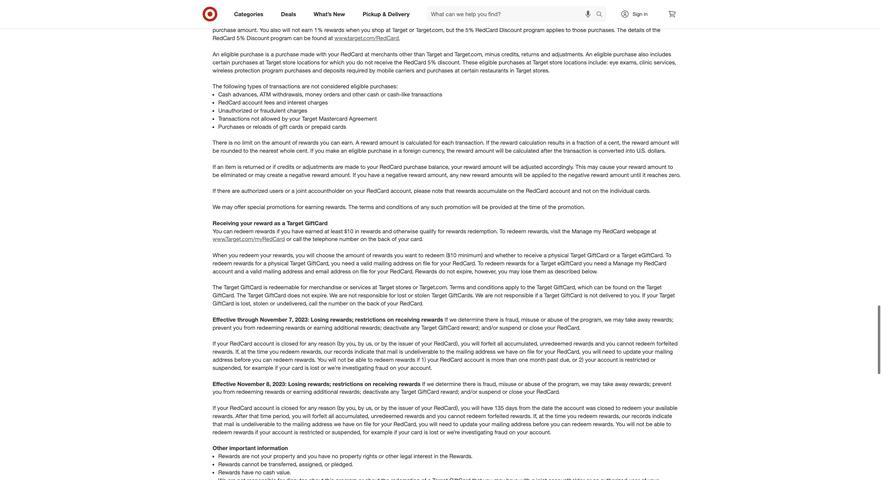 Task type: locate. For each thing, give the bounding box(es) containing it.
2 issuer from the top
[[399, 404, 414, 412]]

0 horizontal spatial forfeited
[[488, 413, 509, 420]]

also down 1% rewards toward a target giftcard.
[[271, 27, 281, 34]]

forfeited
[[657, 340, 678, 347], [488, 413, 509, 420]]

target
[[271, 19, 288, 26], [392, 27, 408, 34], [427, 51, 442, 58], [266, 59, 281, 66], [533, 59, 549, 66], [516, 67, 532, 74], [302, 115, 318, 122], [287, 220, 304, 227], [571, 252, 586, 259], [622, 252, 637, 259], [290, 260, 306, 267], [541, 260, 556, 267], [224, 284, 239, 291], [379, 284, 394, 291], [537, 284, 553, 291], [647, 284, 662, 291], [248, 292, 263, 299], [432, 292, 447, 299], [544, 292, 560, 299], [660, 292, 675, 299], [422, 324, 437, 331], [401, 388, 417, 395]]

1 horizontal spatial manage
[[613, 260, 634, 267]]

before
[[235, 356, 251, 363], [533, 421, 550, 428]]

the inside if an item is returned or if credits or adjustments are made to your redcard purchase balance, your reward amount will be adjusted accordingly. this may cause your reward amount to be eliminated or may create a negative reward amount. if you have a negative reward amount, any new reward amounts will be applied to the negative reward amount until it reaches zero.
[[559, 171, 567, 178]]

effective november 8, 2023: losing rewards; restrictions on receiving rewards
[[213, 380, 421, 387]]

program right protection
[[262, 67, 283, 74]]

2 negative from the left
[[386, 171, 408, 178]]

0 horizontal spatial found
[[312, 35, 327, 42]]

1 vertical spatial away
[[615, 380, 628, 387]]

transactions
[[270, 83, 300, 90], [412, 91, 443, 98]]

0 vertical spatial prevent
[[213, 324, 232, 331]]

1 horizontal spatial example
[[371, 429, 393, 436]]

account inside 'when you redeem your rewards, you will choose the amount of rewards you want to redeem ($10 minimum) and whether to receive a physical target giftcard or a target egiftcard. to redeem rewards for a physical target giftcard, you need a valid mailing address on file for your redcard. to redeem rewards for a target egiftcard you need a manage my redcard account and a valid mailing address and email address on file for your redcard. rewards do not expire, however, you may lose them as described below.'
[[213, 268, 233, 275]]

unredeemed inside if your redcard account is closed for any reason (by you, by us, or by the issuer of your redcard), you will have 135 days from the date the account was closed to redeem your available rewards. after that time period, you will forfeit all accumulated, unredeemed rewards and you cannot redeem forfeited rewards. if, at the time you redeem rewards, our records indicate that mail is undeliverable to the mailing address we have on file for your redcard, you will need to update your mailing address before you can redeem rewards. you will not be able to redeem rewards if your account is restricted or suspended, for example if your card is lost or we're investigating fraud on your account.
[[371, 413, 403, 420]]

0 vertical spatial account.
[[411, 364, 432, 371]]

account. inside if your redcard account is closed for any reason (by you, by us, or by the issuer of your redcard), you will forfeit all accumulated, unredeemed rewards and you cannot redeem forfeited rewards. if, at the time you redeem rewards, our records indicate that mail is undeliverable to the mailing address we have on file for your redcard, you will need to update your mailing address before you can redeem rewards. you will not be able to redeem rewards if 1) your redcard account is more than one month past due, or 2) your account is restricted or suspended, for example if your card is lost or we're investigating fraud on your account.
[[411, 364, 432, 371]]

forfeit down effective november 8, 2023: losing rewards; restrictions on receiving rewards
[[312, 413, 327, 420]]

2 cards from the left
[[332, 123, 346, 130]]

at down what's new link
[[328, 35, 333, 42]]

losing right 8,
[[288, 380, 306, 387]]

adjustments
[[303, 163, 334, 170]]

to inside there is no limit on the amount of rewards you can earn. a reward amount is calculated for each transaction. if the reward calculation results in a fraction of a cent, the reward amount will be rounded to the nearest whole cent. if you make an eligible purchase in a foreign currency, the reward amount will be calculated after the transaction is converted into u.s. dollars.
[[244, 147, 249, 154]]

0 vertical spatial deactivate
[[384, 324, 410, 331]]

than up carriers at the top of the page
[[414, 51, 425, 58]]

eliminated
[[221, 171, 247, 178]]

1 vertical spatial charges
[[287, 107, 308, 114]]

interest inside the following types of transactions are not considered eligible purchases: cash advances, atm withdrawals, money orders and other cash or cash-like transactions redcard account fees and interest charges unauthorized or fraudulent charges transactions not allowed by your target mastercard agreement purchases or reloads of gift cards or prepaid cards
[[288, 99, 306, 106]]

0 vertical spatial do
[[357, 59, 363, 66]]

1 horizontal spatial 5%
[[428, 59, 437, 66]]

0 vertical spatial suspended,
[[213, 364, 242, 371]]

0 horizontal spatial all
[[329, 413, 334, 420]]

1 vertical spatial additional
[[314, 388, 338, 395]]

1 horizontal spatial suspended,
[[332, 429, 362, 436]]

conditions down "account," in the left top of the page
[[387, 203, 413, 210]]

adjusted
[[521, 163, 543, 170]]

for
[[322, 59, 328, 66], [434, 139, 440, 146], [297, 203, 304, 210], [438, 228, 445, 235], [255, 260, 262, 267], [432, 260, 439, 267], [528, 260, 535, 267], [369, 268, 376, 275], [301, 284, 308, 291], [389, 292, 396, 299], [300, 340, 307, 347], [537, 348, 543, 355], [244, 364, 251, 371], [300, 404, 307, 412], [373, 421, 380, 428], [363, 429, 370, 436]]

0 horizontal spatial giftcard,
[[307, 260, 330, 267]]

made inside an eligible purchase is a purchase made with your redcard at merchants other than target and target.com, minus credits, returns and adjustments. an eligible purchase also includes certain purchases at target store locations for which you do not receive the redcard 5% discount. these eligible purchases at target store locations include: eye exams, clinic services, wireless protection program purchases and deposits required by mobile carriers and purchases at certain restaurants in target stores.
[[301, 51, 315, 58]]

1 horizontal spatial cannot
[[448, 413, 466, 420]]

to
[[500, 228, 506, 235], [666, 252, 672, 259], [478, 260, 484, 267]]

the down when
[[213, 284, 222, 291]]

file up target.com.
[[423, 260, 431, 267]]

1 horizontal spatial call
[[309, 300, 318, 307]]

1 horizontal spatial our
[[622, 413, 631, 420]]

0 horizontal spatial forfeit
[[312, 413, 327, 420]]

0 horizontal spatial example
[[252, 364, 274, 371]]

giftcard up earned
[[305, 220, 328, 227]]

if we determine there is fraud, misuse or abuse of the program, we may take away rewards; prevent you from redeeming rewards or earning additional rewards; deactivate any target giftcard reward; and/or suspend or close your redcard.
[[213, 316, 674, 331], [213, 380, 672, 395]]

each down the what's new
[[325, 19, 337, 26]]

receiving
[[396, 316, 420, 323], [373, 380, 398, 387]]

cash-
[[388, 91, 402, 98]]

can inside if your redcard account is closed for any reason (by you, by us, or by the issuer of your redcard), you will have 135 days from the date the account was closed to redeem your available rewards. after that time period, you will forfeit all accumulated, unredeemed rewards and you cannot redeem forfeited rewards. if, at the time you redeem rewards, our records indicate that mail is undeliverable to the mailing address we have on file for your redcard, you will need to update your mailing address before you can redeem rewards. you will not be able to redeem rewards if your account is restricted or suspended, for example if your card is lost or we're investigating fraud on your account.
[[562, 421, 571, 428]]

at down through
[[241, 348, 246, 355]]

we up 'receiving'
[[213, 203, 221, 210]]

determine for effective november 8, 2023: losing rewards; restrictions on receiving rewards
[[436, 380, 462, 387]]

after
[[236, 413, 248, 420]]

1 vertical spatial giftcard.
[[213, 292, 235, 299]]

0 horizontal spatial target.com,
[[416, 27, 445, 34]]

redcard), for you
[[434, 404, 460, 412]]

0 vertical spatial earning
[[305, 203, 324, 210]]

fraud inside if your redcard account is closed for any reason (by you, by us, or by the issuer of your redcard), you will forfeit all accumulated, unredeemed rewards and you cannot redeem forfeited rewards. if, at the time you redeem rewards, our records indicate that mail is undeliverable to the mailing address we have on file for your redcard, you will need to update your mailing address before you can redeem rewards. you will not be able to redeem rewards if 1) your redcard account is more than one month past due, or 2) your account is restricted or suspended, for example if your card is lost or we're investigating fraud on your account.
[[376, 364, 389, 371]]

1 horizontal spatial lost
[[398, 292, 407, 299]]

2 property from the left
[[340, 453, 362, 460]]

suspended, inside if your redcard account is closed for any reason (by you, by us, or by the issuer of your redcard), you will forfeit all accumulated, unredeemed rewards and you cannot redeem forfeited rewards. if, at the time you redeem rewards, our records indicate that mail is undeliverable to the mailing address we have on file for your redcard, you will need to update your mailing address before you can redeem rewards. you will not be able to redeem rewards if 1) your redcard account is more than one month past due, or 2) your account is restricted or suspended, for example if your card is lost or we're investigating fraud on your account.
[[213, 364, 242, 371]]

not inside an eligible purchase is a purchase made with your redcard at merchants other than target and target.com, minus credits, returns and adjustments. an eligible purchase also includes certain purchases at target store locations for which you do not receive the redcard 5% discount. these eligible purchases at target store locations include: eye exams, clinic services, wireless protection program purchases and deposits required by mobile carriers and purchases at certain restaurants in target stores.
[[365, 59, 373, 66]]

call inside the target giftcard is redeemable for merchandise or services at target stores or target.com. terms and conditions apply to the target giftcard, which can be found on the target giftcard. the target giftcard does not expire. we are not responsible for lost or stolen target giftcards. we are not responsible if a target giftcard is not delivered to you. if your target giftcard is lost, stolen or undelivered, call the number on the back of your redcard.
[[309, 300, 318, 307]]

redeeming
[[257, 324, 284, 331], [237, 388, 264, 395]]

for inside receiving your reward as a target giftcard you can redeem rewards if you have earned at least $10 in rewards and otherwise qualify for rewards redemption. to redeem rewards, visit the manage my redcard webpage at www.target.com/myredcard or call the telephone number on the back of your card.
[[438, 228, 445, 235]]

(by
[[337, 340, 345, 347], [337, 404, 345, 412]]

stolen right the lost,
[[253, 300, 269, 307]]

additional
[[334, 324, 359, 331], [314, 388, 338, 395]]

redcard, up due,
[[557, 348, 581, 355]]

reward; for effective through november 7, 2023: losing rewards; restrictions on receiving rewards
[[462, 324, 480, 331]]

redcard inside receiving your reward as a target giftcard you can redeem rewards if you have earned at least $10 in rewards and otherwise qualify for rewards redemption. to redeem rewards, visit the manage my redcard webpage at www.target.com/myredcard or call the telephone number on the back of your card.
[[603, 228, 626, 235]]

(by for not
[[337, 340, 345, 347]]

cards right gift
[[289, 123, 303, 130]]

giftcard down described
[[561, 292, 583, 299]]

there
[[213, 139, 227, 146]]

effective for effective through november 7, 2023: losing rewards; restrictions on receiving rewards
[[213, 316, 236, 323]]

losing down expire.
[[311, 316, 329, 323]]

there
[[217, 187, 230, 194], [486, 316, 499, 323], [463, 380, 476, 387]]

us, inside if your redcard account is closed for any reason (by you, by us, or by the issuer of your redcard), you will have 135 days from the date the account was closed to redeem your available rewards. after that time period, you will forfeit all accumulated, unredeemed rewards and you cannot redeem forfeited rewards. if, at the time you redeem rewards, our records indicate that mail is undeliverable to the mailing address we have on file for your redcard, you will need to update your mailing address before you can redeem rewards. you will not be able to redeem rewards if your account is restricted or suspended, for example if your card is lost or we're investigating fraud on your account.
[[366, 404, 373, 412]]

eligible down sign in
[[641, 19, 658, 26]]

0 horizontal spatial suspended,
[[213, 364, 242, 371]]

example
[[252, 364, 274, 371], [371, 429, 393, 436]]

1 reason from the top
[[319, 340, 336, 347]]

earning down effective through november 7, 2023: losing rewards; restrictions on receiving rewards on the bottom of the page
[[314, 324, 333, 331]]

card
[[292, 364, 303, 371], [411, 429, 423, 436]]

any inside if an item is returned or if credits or adjustments are made to your redcard purchase balance, your reward amount will be adjusted accordingly. this may cause your reward amount to be eliminated or may create a negative reward amount. if you have a negative reward amount, any new reward amounts will be applied to the negative reward amount until it reaches zero.
[[450, 171, 459, 178]]

redcard),
[[434, 340, 460, 347], [434, 404, 460, 412]]

calculated
[[406, 139, 432, 146], [514, 147, 540, 154]]

1 vertical spatial do
[[439, 268, 446, 275]]

cash inside the following types of transactions are not considered eligible purchases: cash advances, atm withdrawals, money orders and other cash or cash-like transactions redcard account fees and interest charges unauthorized or fraudulent charges transactions not allowed by your target mastercard agreement purchases or reloads of gift cards or prepaid cards
[[367, 91, 379, 98]]

redcard, up legal
[[394, 421, 418, 428]]

that
[[445, 19, 455, 26], [445, 187, 455, 194], [376, 348, 386, 355], [249, 413, 259, 420], [213, 421, 222, 428]]

0 horizontal spatial update
[[460, 421, 478, 428]]

your inside the following types of transactions are not considered eligible purchases: cash advances, atm withdrawals, money orders and other cash or cash-like transactions redcard account fees and interest charges unauthorized or fraudulent charges transactions not allowed by your target mastercard agreement purchases or reloads of gift cards or prepaid cards
[[290, 115, 301, 122]]

0 vertical spatial (by
[[337, 340, 345, 347]]

reward; down giftcards.
[[462, 324, 480, 331]]

2 vertical spatial 5%
[[428, 59, 437, 66]]

0 horizontal spatial 5%
[[237, 35, 245, 42]]

program, down due,
[[558, 380, 581, 387]]

suspended, inside if your redcard account is closed for any reason (by you, by us, or by the issuer of your redcard), you will have 135 days from the date the account was closed to redeem your available rewards. after that time period, you will forfeit all accumulated, unredeemed rewards and you cannot redeem forfeited rewards. if, at the time you redeem rewards, our records indicate that mail is undeliverable to the mailing address we have on file for your redcard, you will need to update your mailing address before you can redeem rewards. you will not be able to redeem rewards if your account is restricted or suspended, for example if your card is lost or we're investigating fraud on your account.
[[332, 429, 362, 436]]

back left card.
[[378, 236, 390, 243]]

1 horizontal spatial giftcard,
[[554, 284, 577, 291]]

rewards, inside if your redcard account is closed for any reason (by you, by us, or by the issuer of your redcard), you will have 135 days from the date the account was closed to redeem your available rewards. after that time period, you will forfeit all accumulated, unredeemed rewards and you cannot redeem forfeited rewards. if, at the time you redeem rewards, our records indicate that mail is undeliverable to the mailing address we have on file for your redcard, you will need to update your mailing address before you can redeem rewards. you will not be able to redeem rewards if your account is restricted or suspended, for example if your card is lost or we're investigating fraud on your account.
[[599, 413, 621, 420]]

0 horizontal spatial other
[[353, 91, 366, 98]]

2 vertical spatial no
[[255, 469, 262, 476]]

0 vertical spatial losing
[[311, 316, 329, 323]]

rewards, inside 'when you redeem your rewards, you will choose the amount of rewards you want to redeem ($10 minimum) and whether to receive a physical target giftcard or a target egiftcard. to redeem rewards for a physical target giftcard, you need a valid mailing address on file for your redcard. to redeem rewards for a target egiftcard you need a manage my redcard account and a valid mailing address and email address on file for your redcard. rewards do not expire, however, you may lose them as described below.'
[[273, 252, 294, 259]]

by inside the following types of transactions are not considered eligible purchases: cash advances, atm withdrawals, money orders and other cash or cash-like transactions redcard account fees and interest charges unauthorized or fraudulent charges transactions not allowed by your target mastercard agreement purchases or reloads of gift cards or prepaid cards
[[282, 115, 288, 122]]

are right adjustments
[[335, 163, 343, 170]]

for inside there is no limit on the amount of rewards you can earn. a reward amount is calculated for each transaction. if the reward calculation results in a fraction of a cent, the reward amount will be rounded to the nearest whole cent. if you make an eligible purchase in a foreign currency, the reward amount will be calculated after the transaction is converted into u.s. dollars.
[[434, 139, 440, 146]]

reason down effective november 8, 2023: losing rewards; restrictions on receiving rewards
[[319, 404, 336, 412]]

number up effective through november 7, 2023: losing rewards; restrictions on receiving rewards on the bottom of the page
[[329, 300, 348, 307]]

an left item
[[217, 163, 224, 170]]

(by for have
[[337, 404, 345, 412]]

which up deposits at the top left
[[330, 59, 345, 66]]

responsible
[[359, 292, 388, 299], [505, 292, 534, 299]]

reason inside if your redcard account is closed for any reason (by you, by us, or by the issuer of your redcard), you will have 135 days from the date the account was closed to redeem your available rewards. after that time period, you will forfeit all accumulated, unredeemed rewards and you cannot redeem forfeited rewards. if, at the time you redeem rewards, our records indicate that mail is undeliverable to the mailing address we have on file for your redcard, you will need to update your mailing address before you can redeem rewards. you will not be able to redeem rewards if your account is restricted or suspended, for example if your card is lost or we're investigating fraud on your account.
[[319, 404, 336, 412]]

cannot inside if your redcard account is closed for any reason (by you, by us, or by the issuer of your redcard), you will have 135 days from the date the account was closed to redeem your available rewards. after that time period, you will forfeit all accumulated, unredeemed rewards and you cannot redeem forfeited rewards. if, at the time you redeem rewards, our records indicate that mail is undeliverable to the mailing address we have on file for your redcard, you will need to update your mailing address before you can redeem rewards. you will not be able to redeem rewards if your account is restricted or suspended, for example if your card is lost or we're investigating fraud on your account.
[[448, 413, 466, 420]]

interest right legal
[[414, 453, 433, 460]]

in inside receiving your reward as a target giftcard you can redeem rewards if you have earned at least $10 in rewards and otherwise qualify for rewards redemption. to redeem rewards, visit the manage my redcard webpage at www.target.com/myredcard or call the telephone number on the back of your card.
[[355, 228, 360, 235]]

1 vertical spatial as
[[548, 268, 554, 275]]

misuse for effective through november 7, 2023: losing rewards; restrictions on receiving rewards
[[522, 316, 540, 323]]

purchase inside if an item is returned or if credits or adjustments are made to your redcard purchase balance, your reward amount will be adjusted accordingly. this may cause your reward amount to be eliminated or may create a negative reward amount. if you have a negative reward amount, any new reward amounts will be applied to the negative reward amount until it reaches zero.
[[404, 163, 427, 170]]

1 horizontal spatial prevent
[[653, 380, 672, 387]]

services,
[[654, 59, 677, 66]]

0 vertical spatial update
[[624, 348, 641, 355]]

you, for on
[[346, 404, 357, 412]]

program down category,
[[524, 27, 545, 34]]

abuse for effective november 8, 2023: losing rewards; restrictions on receiving rewards
[[525, 380, 541, 387]]

1 you, from the top
[[346, 340, 357, 347]]

2 us, from the top
[[366, 404, 373, 412]]

additional for rewards;
[[334, 324, 359, 331]]

be inside the target giftcard is redeemable for merchandise or services at target stores or target.com. terms and conditions apply to the target giftcard, which can be found on the target giftcard. the target giftcard does not expire. we are not responsible for lost or stolen target giftcards. we are not responsible if a target giftcard is not delivered to you. if your target giftcard is lost, stolen or undelivered, call the number on the back of your redcard.
[[605, 284, 612, 291]]

found
[[312, 35, 327, 42], [613, 284, 628, 291]]

back inside receiving your reward as a target giftcard you can redeem rewards if you have earned at least $10 in rewards and otherwise qualify for rewards redemption. to redeem rewards, visit the manage my redcard webpage at www.target.com/myredcard or call the telephone number on the back of your card.
[[378, 236, 390, 243]]

to right egiftcard.
[[666, 252, 672, 259]]

we inside if your redcard account is closed for any reason (by you, by us, or by the issuer of your redcard), you will forfeit all accumulated, unredeemed rewards and you cannot redeem forfeited rewards. if, at the time you redeem rewards, our records indicate that mail is undeliverable to the mailing address we have on file for your redcard, you will need to update your mailing address before you can redeem rewards. you will not be able to redeem rewards if 1) your redcard account is more than one month past due, or 2) your account is restricted or suspended, for example if your card is lost or we're investigating fraud on your account.
[[498, 348, 505, 355]]

if we determine there is fraud, misuse or abuse of the program, we may take away rewards; prevent you from redeeming rewards or earning additional rewards; deactivate any target giftcard reward; and/or suspend or close your redcard. for effective through november 7, 2023: losing rewards; restrictions on receiving rewards
[[213, 316, 674, 331]]

1 vertical spatial effective
[[213, 380, 236, 387]]

before inside if your redcard account is closed for any reason (by you, by us, or by the issuer of your redcard), you will forfeit all accumulated, unredeemed rewards and you cannot redeem forfeited rewards. if, at the time you redeem rewards, our records indicate that mail is undeliverable to the mailing address we have on file for your redcard, you will need to update your mailing address before you can redeem rewards. you will not be able to redeem rewards if 1) your redcard account is more than one month past due, or 2) your account is restricted or suspended, for example if your card is lost or we're investigating fraud on your account.
[[235, 356, 251, 363]]

abuse for effective through november 7, 2023: losing rewards; restrictions on receiving rewards
[[548, 316, 563, 323]]

other up carriers at the top of the page
[[400, 51, 413, 58]]

reward; for effective november 8, 2023: losing rewards; restrictions on receiving rewards
[[441, 388, 460, 395]]

0 vertical spatial example
[[252, 364, 274, 371]]

redcard. down stores
[[400, 300, 424, 307]]

reason inside if your redcard account is closed for any reason (by you, by us, or by the issuer of your redcard), you will forfeit all accumulated, unredeemed rewards and you cannot redeem forfeited rewards. if, at the time you redeem rewards, our records indicate that mail is undeliverable to the mailing address we have on file for your redcard, you will need to update your mailing address before you can redeem rewards. you will not be able to redeem rewards if 1) your redcard account is more than one month past due, or 2) your account is restricted or suspended, for example if your card is lost or we're investigating fraud on your account.
[[319, 340, 336, 347]]

receive
[[375, 59, 393, 66], [524, 252, 543, 259]]

2 effective from the top
[[213, 380, 236, 387]]

1 redcard), from the top
[[434, 340, 460, 347]]

in left foreign
[[393, 147, 398, 154]]

1%
[[213, 19, 221, 26], [615, 19, 623, 26], [315, 27, 323, 34]]

accumulated, inside if your redcard account is closed for any reason (by you, by us, or by the issuer of your redcard), you will forfeit all accumulated, unredeemed rewards and you cannot redeem forfeited rewards. if, at the time you redeem rewards, our records indicate that mail is undeliverable to the mailing address we have on file for your redcard, you will need to update your mailing address before you can redeem rewards. you will not be able to redeem rewards if 1) your redcard account is more than one month past due, or 2) your account is restricted or suspended, for example if your card is lost or we're investigating fraud on your account.
[[505, 340, 539, 347]]

unauthorized
[[218, 107, 252, 114]]

that inside if your redcard account is closed for any reason (by you, by us, or by the issuer of your redcard), you will forfeit all accumulated, unredeemed rewards and you cannot redeem forfeited rewards. if, at the time you redeem rewards, our records indicate that mail is undeliverable to the mailing address we have on file for your redcard, you will need to update your mailing address before you can redeem rewards. you will not be able to redeem rewards if 1) your redcard account is more than one month past due, or 2) your account is restricted or suspended, for example if your card is lost or we're investigating fraud on your account.
[[376, 348, 386, 355]]

your inside an eligible purchase is a purchase made with your redcard at merchants other than target and target.com, minus credits, returns and adjustments. an eligible purchase also includes certain purchases at target store locations for which you do not receive the redcard 5% discount. these eligible purchases at target store locations include: eye exams, clinic services, wireless protection program purchases and deposits required by mobile carriers and purchases at certain restaurants in target stores.
[[328, 51, 339, 58]]

0 vertical spatial which
[[330, 59, 345, 66]]

cards
[[289, 123, 303, 130], [332, 123, 346, 130]]

categories link
[[228, 6, 272, 22]]

0 vertical spatial fraud,
[[506, 316, 520, 323]]

forfeited inside if your redcard account is closed for any reason (by you, by us, or by the issuer of your redcard), you will forfeit all accumulated, unredeemed rewards and you cannot redeem forfeited rewards. if, at the time you redeem rewards, our records indicate that mail is undeliverable to the mailing address we have on file for your redcard, you will need to update your mailing address before you can redeem rewards. you will not be able to redeem rewards if 1) your redcard account is more than one month past due, or 2) your account is restricted or suspended, for example if your card is lost or we're investigating fraud on your account.
[[657, 340, 678, 347]]

1 effective from the top
[[213, 316, 236, 323]]

file inside if your redcard account is closed for any reason (by you, by us, or by the issuer of your redcard), you will forfeit all accumulated, unredeemed rewards and you cannot redeem forfeited rewards. if, at the time you redeem rewards, our records indicate that mail is undeliverable to the mailing address we have on file for your redcard, you will need to update your mailing address before you can redeem rewards. you will not be able to redeem rewards if 1) your redcard account is more than one month past due, or 2) your account is restricted or suspended, for example if your card is lost or we're investigating fraud on your account.
[[528, 348, 535, 355]]

conditions down however,
[[478, 284, 504, 291]]

this
[[576, 163, 586, 170]]

manage up you.
[[613, 260, 634, 267]]

1 vertical spatial close
[[509, 388, 523, 395]]

cards down the mastercard
[[332, 123, 346, 130]]

redeeming up the after
[[237, 388, 264, 395]]

card inside if your redcard account is closed for any reason (by you, by us, or by the issuer of your redcard), you will have 135 days from the date the account was closed to redeem your available rewards. after that time period, you will forfeit all accumulated, unredeemed rewards and you cannot redeem forfeited rewards. if, at the time you redeem rewards, our records indicate that mail is undeliverable to the mailing address we have on file for your redcard, you will need to update your mailing address before you can redeem rewards. you will not be able to redeem rewards if your account is restricted or suspended, for example if your card is lost or we're investigating fraud on your account.
[[411, 429, 423, 436]]

carriers
[[396, 67, 415, 74]]

1 vertical spatial redcard,
[[394, 421, 418, 428]]

reason for address
[[319, 404, 336, 412]]

to inside receiving your reward as a target giftcard you can redeem rewards if you have earned at least $10 in rewards and otherwise qualify for rewards redemption. to redeem rewards, visit the manage my redcard webpage at www.target.com/myredcard or call the telephone number on the back of your card.
[[500, 228, 506, 235]]

be inside if your redcard account is closed for any reason (by you, by us, or by the issuer of your redcard), you will have 135 days from the date the account was closed to redeem your available rewards. after that time period, you will forfeit all accumulated, unredeemed rewards and you cannot redeem forfeited rewards. if, at the time you redeem rewards, our records indicate that mail is undeliverable to the mailing address we have on file for your redcard, you will need to update your mailing address before you can redeem rewards. you will not be able to redeem rewards if your account is restricted or suspended, for example if your card is lost or we're investigating fraud on your account.
[[646, 421, 653, 428]]

1 vertical spatial suspended,
[[332, 429, 362, 436]]

1 vertical spatial (by
[[337, 404, 345, 412]]

are inside if an item is returned or if credits or adjustments are made to your redcard purchase balance, your reward amount will be adjusted accordingly. this may cause your reward amount to be eliminated or may create a negative reward amount. if you have a negative reward amount, any new reward amounts will be applied to the negative reward amount until it reaches zero.
[[335, 163, 343, 170]]

account left was
[[564, 404, 585, 412]]

1 horizontal spatial negative
[[386, 171, 408, 178]]

redcard,
[[557, 348, 581, 355], [394, 421, 418, 428]]

take for effective november 8, 2023: losing rewards; restrictions on receiving rewards
[[603, 380, 614, 387]]

target.com, inside for each eligible purchase you make at a merchant that is not in a gas or dining category, you earn rewards at a rate of 1% of the eligible purchase amount. you also will not earn 1% rewards when you shop at target or target.com, but the 5% redcard discount program applies to those purchases. the details of the redcard 5% discount program can be found at
[[416, 27, 445, 34]]

1 an from the left
[[213, 51, 220, 58]]

1 vertical spatial card
[[411, 429, 423, 436]]

2 (by from the top
[[337, 404, 345, 412]]

close up days
[[509, 388, 523, 395]]

0 vertical spatial physical
[[549, 252, 569, 259]]

valid
[[361, 260, 373, 267], [250, 268, 262, 275]]

there for effective november 8, 2023: losing rewards; restrictions on receiving rewards
[[463, 380, 476, 387]]

2 you, from the top
[[346, 404, 357, 412]]

merchandise
[[309, 284, 342, 291]]

fraud,
[[506, 316, 520, 323], [483, 380, 497, 387]]

1 vertical spatial indicate
[[653, 413, 673, 420]]

other inside the following types of transactions are not considered eligible purchases: cash advances, atm withdrawals, money orders and other cash or cash-like transactions redcard account fees and interest charges unauthorized or fraudulent charges transactions not allowed by your target mastercard agreement purchases or reloads of gift cards or prepaid cards
[[353, 91, 366, 98]]

1 locations from the left
[[297, 59, 320, 66]]

redcard), inside if your redcard account is closed for any reason (by you, by us, or by the issuer of your redcard), you will have 135 days from the date the account was closed to redeem your available rewards. after that time period, you will forfeit all accumulated, unredeemed rewards and you cannot redeem forfeited rewards. if, at the time you redeem rewards, our records indicate that mail is undeliverable to the mailing address we have on file for your redcard, you will need to update your mailing address before you can redeem rewards. you will not be able to redeem rewards if your account is restricted or suspended, for example if your card is lost or we're investigating fraud on your account.
[[434, 404, 460, 412]]

responsible down services
[[359, 292, 388, 299]]

other down required
[[353, 91, 366, 98]]

property
[[274, 453, 295, 460], [340, 453, 362, 460]]

investigating
[[343, 364, 374, 371], [462, 429, 493, 436]]

1 vertical spatial call
[[309, 300, 318, 307]]

0 horizontal spatial investigating
[[343, 364, 374, 371]]

1 vertical spatial if,
[[534, 413, 538, 420]]

locations down the adjustments. at the right of page
[[564, 59, 587, 66]]

rewards.
[[450, 453, 473, 460]]

0 horizontal spatial losing
[[288, 380, 306, 387]]

do up target.com.
[[439, 268, 446, 275]]

responsible down apply
[[505, 292, 534, 299]]

2 if we determine there is fraud, misuse or abuse of the program, we may take away rewards; prevent you from redeeming rewards or earning additional rewards; deactivate any target giftcard reward; and/or suspend or close your redcard. from the top
[[213, 380, 672, 395]]

in left rewards.
[[434, 453, 439, 460]]

0 horizontal spatial and/or
[[461, 388, 478, 395]]

purchases up protection
[[232, 59, 258, 66]]

earn up applies
[[552, 19, 563, 26]]

the
[[631, 19, 639, 26], [456, 27, 464, 34], [653, 27, 661, 34], [394, 59, 402, 66], [262, 139, 270, 146], [491, 139, 499, 146], [623, 139, 631, 146], [250, 147, 258, 154], [447, 147, 455, 154], [554, 147, 562, 154], [559, 171, 567, 178], [517, 187, 525, 194], [601, 187, 609, 194], [520, 203, 528, 210], [549, 203, 557, 210], [563, 228, 571, 235], [303, 236, 311, 243], [369, 236, 377, 243], [336, 252, 344, 259], [528, 284, 536, 291], [637, 284, 645, 291], [319, 300, 327, 307], [358, 300, 366, 307], [571, 316, 579, 323], [389, 340, 397, 347], [248, 348, 256, 355], [447, 348, 455, 355], [549, 380, 557, 387], [389, 404, 397, 412], [532, 404, 540, 412], [555, 404, 563, 412], [546, 413, 554, 420], [283, 421, 291, 428], [440, 453, 448, 460]]

2 horizontal spatial 1%
[[615, 19, 623, 26]]

additional for restrictions
[[314, 388, 338, 395]]

from
[[244, 324, 256, 331], [223, 388, 235, 395], [519, 404, 531, 412]]

reward down the special on the top of page
[[254, 220, 273, 227]]

1 horizontal spatial transactions
[[412, 91, 443, 98]]

charges down money
[[308, 99, 328, 106]]

property up pledged.
[[340, 453, 362, 460]]

from for through
[[244, 324, 256, 331]]

on inside there is no limit on the amount of rewards you can earn. a reward amount is calculated for each transaction. if the reward calculation results in a fraction of a cent, the reward amount will be rounded to the nearest whole cent. if you make an eligible purchase in a foreign currency, the reward amount will be calculated after the transaction is converted into u.s. dollars.
[[254, 139, 261, 146]]

any inside if your redcard account is closed for any reason (by you, by us, or by the issuer of your redcard), you will forfeit all accumulated, unredeemed rewards and you cannot redeem forfeited rewards. if, at the time you redeem rewards, our records indicate that mail is undeliverable to the mailing address we have on file for your redcard, you will need to update your mailing address before you can redeem rewards. you will not be able to redeem rewards if 1) your redcard account is more than one month past due, or 2) your account is restricted or suspended, for example if your card is lost or we're investigating fraud on your account.
[[308, 340, 317, 347]]

account. inside if your redcard account is closed for any reason (by you, by us, or by the issuer of your redcard), you will have 135 days from the date the account was closed to redeem your available rewards. after that time period, you will forfeit all accumulated, unredeemed rewards and you cannot redeem forfeited rewards. if, at the time you redeem rewards, our records indicate that mail is undeliverable to the mailing address we have on file for your redcard, you will need to update your mailing address before you can redeem rewards. you will not be able to redeem rewards if your account is restricted or suspended, for example if your card is lost or we're investigating fraud on your account.
[[530, 429, 552, 436]]

deals link
[[275, 6, 305, 22]]

them
[[533, 268, 546, 275]]

1 vertical spatial account.
[[530, 429, 552, 436]]

transaction.
[[456, 139, 485, 146]]

a inside the target giftcard is redeemable for merchandise or services at target stores or target.com. terms and conditions apply to the target giftcard, which can be found on the target giftcard. the target giftcard does not expire. we are not responsible for lost or stolen target giftcards. we are not responsible if a target giftcard is not delivered to you. if your target giftcard is lost, stolen or undelivered, call the number on the back of your redcard.
[[540, 292, 543, 299]]

1 horizontal spatial losing
[[311, 316, 329, 323]]

number inside receiving your reward as a target giftcard you can redeem rewards if you have earned at least $10 in rewards and otherwise qualify for rewards redemption. to redeem rewards, visit the manage my redcard webpage at www.target.com/myredcard or call the telephone number on the back of your card.
[[340, 236, 359, 243]]

2 vertical spatial other
[[386, 453, 399, 460]]

1 (by from the top
[[337, 340, 345, 347]]

a
[[356, 139, 359, 146]]

be inside rewards are not your property and you have no property rights or other legal interest in the rewards. rewards cannot be transferred, assigned, or pledged. rewards have no cash value.
[[261, 461, 267, 468]]

deposits
[[324, 67, 345, 74]]

1 vertical spatial cash
[[263, 469, 275, 476]]

suspended,
[[213, 364, 242, 371], [332, 429, 362, 436]]

to up however,
[[478, 260, 484, 267]]

2 reason from the top
[[319, 404, 336, 412]]

able inside if your redcard account is closed for any reason (by you, by us, or by the issuer of your redcard), you will have 135 days from the date the account was closed to redeem your available rewards. after that time period, you will forfeit all accumulated, unredeemed rewards and you cannot redeem forfeited rewards. if, at the time you redeem rewards, our records indicate that mail is undeliverable to the mailing address we have on file for your redcard, you will need to update your mailing address before you can redeem rewards. you will not be able to redeem rewards if your account is restricted or suspended, for example if your card is lost or we're investigating fraud on your account.
[[655, 421, 665, 428]]

nearest
[[260, 147, 278, 154]]

merchants
[[371, 51, 398, 58]]

1 horizontal spatial close
[[530, 324, 543, 331]]

no left the limit
[[234, 139, 241, 146]]

redeem
[[234, 228, 254, 235], [507, 228, 527, 235], [240, 252, 259, 259], [425, 252, 445, 259], [213, 260, 232, 267], [485, 260, 505, 267], [636, 340, 656, 347], [280, 348, 300, 355], [274, 356, 293, 363], [375, 356, 394, 363], [623, 404, 642, 412], [467, 413, 487, 420], [578, 413, 598, 420], [573, 421, 592, 428], [213, 429, 232, 436]]

suspend for effective through november 7, 2023: losing rewards; restrictions on receiving rewards
[[500, 324, 522, 331]]

0 horizontal spatial mail
[[224, 421, 234, 428]]

fraud
[[376, 364, 389, 371], [495, 429, 508, 436]]

by inside an eligible purchase is a purchase made with your redcard at merchants other than target and target.com, minus credits, returns and adjustments. an eligible purchase also includes certain purchases at target store locations for which you do not receive the redcard 5% discount. these eligible purchases at target store locations include: eye exams, clinic services, wireless protection program purchases and deposits required by mobile carriers and purchases at certain restaurants in target stores.
[[370, 67, 376, 74]]

0 horizontal spatial amount.
[[238, 27, 258, 34]]

(by inside if your redcard account is closed for any reason (by you, by us, or by the issuer of your redcard), you will forfeit all accumulated, unredeemed rewards and you cannot redeem forfeited rewards. if, at the time you redeem rewards, our records indicate that mail is undeliverable to the mailing address we have on file for your redcard, you will need to update your mailing address before you can redeem rewards. you will not be able to redeem rewards if 1) your redcard account is more than one month past due, or 2) your account is restricted or suspended, for example if your card is lost or we're investigating fraud on your account.
[[337, 340, 345, 347]]

may down delivered
[[614, 316, 624, 323]]

you
[[260, 27, 269, 34], [213, 228, 222, 235], [318, 356, 327, 363], [616, 421, 626, 428]]

any
[[450, 171, 459, 178], [421, 203, 430, 210], [411, 324, 420, 331], [308, 340, 317, 347], [391, 388, 400, 395], [308, 404, 317, 412]]

you, inside if your redcard account is closed for any reason (by you, by us, or by the issuer of your redcard), you will have 135 days from the date the account was closed to redeem your available rewards. after that time period, you will forfeit all accumulated, unredeemed rewards and you cannot redeem forfeited rewards. if, at the time you redeem rewards, our records indicate that mail is undeliverable to the mailing address we have on file for your redcard, you will need to update your mailing address before you can redeem rewards. you will not be able to redeem rewards if your account is restricted or suspended, for example if your card is lost or we're investigating fraud on your account.
[[346, 404, 357, 412]]

1 if we determine there is fraud, misuse or abuse of the program, we may take away rewards; prevent you from redeeming rewards or earning additional rewards; deactivate any target giftcard reward; and/or suspend or close your redcard. from the top
[[213, 316, 674, 331]]

we're up effective november 8, 2023: losing rewards; restrictions on receiving rewards
[[328, 364, 341, 371]]

1% rewards toward a target giftcard.
[[213, 19, 314, 26]]

5% inside an eligible purchase is a purchase made with your redcard at merchants other than target and target.com, minus credits, returns and adjustments. an eligible purchase also includes certain purchases at target store locations for which you do not receive the redcard 5% discount. these eligible purchases at target store locations include: eye exams, clinic services, wireless protection program purchases and deposits required by mobile carriers and purchases at certain restaurants in target stores.
[[428, 59, 437, 66]]

which inside an eligible purchase is a purchase made with your redcard at merchants other than target and target.com, minus credits, returns and adjustments. an eligible purchase also includes certain purchases at target store locations for which you do not receive the redcard 5% discount. these eligible purchases at target store locations include: eye exams, clinic services, wireless protection program purchases and deposits required by mobile carriers and purchases at certain restaurants in target stores.
[[330, 59, 345, 66]]

1 vertical spatial reward;
[[441, 388, 460, 395]]

effective
[[213, 316, 236, 323], [213, 380, 236, 387]]

1 horizontal spatial misuse
[[522, 316, 540, 323]]

all inside if your redcard account is closed for any reason (by you, by us, or by the issuer of your redcard), you will have 135 days from the date the account was closed to redeem your available rewards. after that time period, you will forfeit all accumulated, unredeemed rewards and you cannot redeem forfeited rewards. if, at the time you redeem rewards, our records indicate that mail is undeliverable to the mailing address we have on file for your redcard, you will need to update your mailing address before you can redeem rewards. you will not be able to redeem rewards if your account is restricted or suspended, for example if your card is lost or we're investigating fraud on your account.
[[329, 413, 334, 420]]

the up 'cash'
[[213, 83, 222, 90]]

take for effective through november 7, 2023: losing rewards; restrictions on receiving rewards
[[626, 316, 636, 323]]

0 horizontal spatial we're
[[328, 364, 341, 371]]

redcard. inside the target giftcard is redeemable for merchandise or services at target stores or target.com. terms and conditions apply to the target giftcard, which can be found on the target giftcard. the target giftcard does not expire. we are not responsible for lost or stolen target giftcards. we are not responsible if a target giftcard is not delivered to you. if your target giftcard is lost, stolen or undelivered, call the number on the back of your redcard.
[[400, 300, 424, 307]]

0 vertical spatial away
[[638, 316, 651, 323]]

eligible
[[339, 19, 356, 26], [641, 19, 658, 26], [221, 51, 239, 58], [595, 51, 612, 58], [480, 59, 497, 66], [351, 83, 369, 90], [349, 147, 367, 154]]

giftcard left the lost,
[[213, 300, 234, 307]]

1 horizontal spatial no
[[255, 469, 262, 476]]

at right webpage on the top right of the page
[[652, 228, 657, 235]]

2 horizontal spatial there
[[486, 316, 499, 323]]

discount down 'dining'
[[500, 27, 522, 34]]

interest down withdrawals,
[[288, 99, 306, 106]]

earning down effective november 8, 2023: losing rewards; restrictions on receiving rewards
[[293, 388, 312, 395]]

0 vertical spatial transactions
[[270, 83, 300, 90]]

found up delivered
[[613, 284, 628, 291]]

1 us, from the top
[[366, 340, 373, 347]]

1 vertical spatial 2023:
[[273, 380, 287, 387]]

target.com, inside an eligible purchase is a purchase made with your redcard at merchants other than target and target.com, minus credits, returns and adjustments. an eligible purchase also includes certain purchases at target store locations for which you do not receive the redcard 5% discount. these eligible purchases at target store locations include: eye exams, clinic services, wireless protection program purchases and deposits required by mobile carriers and purchases at certain restaurants in target stores.
[[455, 51, 484, 58]]

receiving your reward as a target giftcard you can redeem rewards if you have earned at least $10 in rewards and otherwise qualify for rewards redemption. to redeem rewards, visit the manage my redcard webpage at www.target.com/myredcard or call the telephone number on the back of your card.
[[213, 220, 657, 243]]

interest inside rewards are not your property and you have no property rights or other legal interest in the rewards. rewards cannot be transferred, assigned, or pledged. rewards have no cash value.
[[414, 453, 433, 460]]

giftcard inside receiving your reward as a target giftcard you can redeem rewards if you have earned at least $10 in rewards and otherwise qualify for rewards redemption. to redeem rewards, visit the manage my redcard webpage at www.target.com/myredcard or call the telephone number on the back of your card.
[[305, 220, 328, 227]]

away for effective through november 7, 2023: losing rewards; restrictions on receiving rewards
[[638, 316, 651, 323]]

0 vertical spatial as
[[274, 220, 281, 227]]

0 horizontal spatial make
[[326, 147, 340, 154]]

5% down 'categories'
[[237, 35, 245, 42]]

have inside if an item is returned or if credits or adjustments are made to your redcard purchase balance, your reward amount will be adjusted accordingly. this may cause your reward amount to be eliminated or may create a negative reward amount. if you have a negative reward amount, any new reward amounts will be applied to the negative reward amount until it reaches zero.
[[368, 171, 380, 178]]

1 vertical spatial if we determine there is fraud, misuse or abuse of the program, we may take away rewards; prevent you from redeeming rewards or earning additional rewards; deactivate any target giftcard reward; and/or suspend or close your redcard.
[[213, 380, 672, 395]]

target.com,
[[416, 27, 445, 34], [455, 51, 484, 58]]

2 redcard), from the top
[[434, 404, 460, 412]]

pickup
[[363, 10, 381, 17]]

earn.
[[342, 139, 354, 146]]

orders
[[324, 91, 340, 98]]

prevent for effective november 8, 2023: losing rewards; restrictions on receiving rewards
[[653, 380, 672, 387]]

What can we help you find? suggestions appear below search field
[[427, 6, 598, 22]]

at right services
[[373, 284, 377, 291]]

dining
[[500, 19, 515, 26]]

reward up new
[[464, 163, 481, 170]]

update inside if your redcard account is closed for any reason (by you, by us, or by the issuer of your redcard), you will forfeit all accumulated, unredeemed rewards and you cannot redeem forfeited rewards. if, at the time you redeem rewards, our records indicate that mail is undeliverable to the mailing address we have on file for your redcard, you will need to update your mailing address before you can redeem rewards. you will not be able to redeem rewards if 1) your redcard account is more than one month past due, or 2) your account is restricted or suspended, for example if your card is lost or we're investigating fraud on your account.
[[624, 348, 641, 355]]

0 vertical spatial if we determine there is fraud, misuse or abuse of the program, we may take away rewards; prevent you from redeeming rewards or earning additional rewards; deactivate any target giftcard reward; and/or suspend or close your redcard.
[[213, 316, 674, 331]]

earned
[[305, 228, 323, 235]]

however,
[[475, 268, 497, 275]]

charges down withdrawals,
[[287, 107, 308, 114]]

promotion
[[445, 203, 471, 210]]

before inside if your redcard account is closed for any reason (by you, by us, or by the issuer of your redcard), you will have 135 days from the date the account was closed to redeem your available rewards. after that time period, you will forfeit all accumulated, unredeemed rewards and you cannot redeem forfeited rewards. if, at the time you redeem rewards, our records indicate that mail is undeliverable to the mailing address we have on file for your redcard, you will need to update your mailing address before you can redeem rewards. you will not be able to redeem rewards if your account is restricted or suspended, for example if your card is lost or we're investigating fraud on your account.
[[533, 421, 550, 428]]

purchase inside there is no limit on the amount of rewards you can earn. a reward amount is calculated for each transaction. if the reward calculation results in a fraction of a cent, the reward amount will be rounded to the nearest whole cent. if you make an eligible purchase in a foreign currency, the reward amount will be calculated after the transaction is converted into u.s. dollars.
[[368, 147, 392, 154]]

in
[[644, 11, 648, 17], [472, 19, 476, 26], [510, 67, 515, 74], [567, 139, 571, 146], [393, 147, 398, 154], [355, 228, 360, 235], [434, 453, 439, 460]]

redcard), for mailing
[[434, 340, 460, 347]]

1 horizontal spatial an
[[341, 147, 347, 154]]

amount. inside if an item is returned or if credits or adjustments are made to your redcard purchase balance, your reward amount will be adjusted accordingly. this may cause your reward amount to be eliminated or may create a negative reward amount. if you have a negative reward amount, any new reward amounts will be applied to the negative reward amount until it reaches zero.
[[331, 171, 351, 178]]

closed down the 7, on the left of page
[[282, 340, 298, 347]]

reason for you
[[319, 340, 336, 347]]

earn down deals link
[[302, 27, 313, 34]]

(by inside if your redcard account is closed for any reason (by you, by us, or by the issuer of your redcard), you will have 135 days from the date the account was closed to redeem your available rewards. after that time period, you will forfeit all accumulated, unredeemed rewards and you cannot redeem forfeited rewards. if, at the time you redeem rewards, our records indicate that mail is undeliverable to the mailing address we have on file for your redcard, you will need to update your mailing address before you can redeem rewards. you will not be able to redeem rewards if your account is restricted or suspended, for example if your card is lost or we're investigating fraud on your account.
[[337, 404, 345, 412]]

receive down merchants
[[375, 59, 393, 66]]

amount up dollars.
[[651, 139, 670, 146]]

1 vertical spatial number
[[329, 300, 348, 307]]

whether
[[496, 252, 516, 259]]

you inside if your redcard account is closed for any reason (by you, by us, or by the issuer of your redcard), you will forfeit all accumulated, unredeemed rewards and you cannot redeem forfeited rewards. if, at the time you redeem rewards, our records indicate that mail is undeliverable to the mailing address we have on file for your redcard, you will need to update your mailing address before you can redeem rewards. you will not be able to redeem rewards if 1) your redcard account is more than one month past due, or 2) your account is restricted or suspended, for example if your card is lost or we're investigating fraud on your account.
[[318, 356, 327, 363]]

1 vertical spatial interest
[[414, 453, 433, 460]]

forfeit up more at right
[[481, 340, 496, 347]]

locations
[[297, 59, 320, 66], [564, 59, 587, 66]]

and inside if your redcard account is closed for any reason (by you, by us, or by the issuer of your redcard), you will forfeit all accumulated, unredeemed rewards and you cannot redeem forfeited rewards. if, at the time you redeem rewards, our records indicate that mail is undeliverable to the mailing address we have on file for your redcard, you will need to update your mailing address before you can redeem rewards. you will not be able to redeem rewards if 1) your redcard account is more than one month past due, or 2) your account is restricted or suspended, for example if your card is lost or we're investigating fraud on your account.
[[596, 340, 605, 347]]

other left legal
[[386, 453, 399, 460]]

mailing
[[374, 260, 392, 267], [263, 268, 281, 275], [456, 348, 474, 355], [655, 348, 673, 355], [293, 421, 311, 428], [492, 421, 510, 428]]

may right 'this'
[[588, 163, 599, 170]]

of inside 'when you redeem your rewards, you will choose the amount of rewards you want to redeem ($10 minimum) and whether to receive a physical target giftcard or a target egiftcard. to redeem rewards for a physical target giftcard, you need a valid mailing address on file for your redcard. to redeem rewards for a target egiftcard you need a manage my redcard account and a valid mailing address and email address on file for your redcard. rewards do not expire, however, you may lose them as described below.'
[[367, 252, 371, 259]]

2 vertical spatial lost
[[430, 429, 439, 436]]

issuer for undeliverable
[[399, 340, 414, 347]]

0 horizontal spatial calculated
[[406, 139, 432, 146]]

suspend up 135
[[479, 388, 501, 395]]

example inside if your redcard account is closed for any reason (by you, by us, or by the issuer of your redcard), you will forfeit all accumulated, unredeemed rewards and you cannot redeem forfeited rewards. if, at the time you redeem rewards, our records indicate that mail is undeliverable to the mailing address we have on file for your redcard, you will need to update your mailing address before you can redeem rewards. you will not be able to redeem rewards if 1) your redcard account is more than one month past due, or 2) your account is restricted or suspended, for example if your card is lost or we're investigating fraud on your account.
[[252, 364, 274, 371]]

target.com, up these at the right top of the page
[[455, 51, 484, 58]]

program, for effective november 8, 2023: losing rewards; restrictions on receiving rewards
[[558, 380, 581, 387]]

item
[[225, 163, 236, 170]]

currency,
[[423, 147, 445, 154]]

1 vertical spatial from
[[223, 388, 235, 395]]

redcard left webpage on the top right of the page
[[603, 228, 626, 235]]

2 horizontal spatial 5%
[[466, 27, 474, 34]]

rewards, inside if your redcard account is closed for any reason (by you, by us, or by the issuer of your redcard), you will forfeit all accumulated, unredeemed rewards and you cannot redeem forfeited rewards. if, at the time you redeem rewards, our records indicate that mail is undeliverable to the mailing address we have on file for your redcard, you will need to update your mailing address before you can redeem rewards. you will not be able to redeem rewards if 1) your redcard account is more than one month past due, or 2) your account is restricted or suspended, for example if your card is lost or we're investigating fraud on your account.
[[301, 348, 323, 355]]

make down delivery
[[394, 19, 407, 26]]

available
[[656, 404, 678, 412]]

there for effective through november 7, 2023: losing rewards; restrictions on receiving rewards
[[486, 316, 499, 323]]

any inside if your redcard account is closed for any reason (by you, by us, or by the issuer of your redcard), you will have 135 days from the date the account was closed to redeem your available rewards. after that time period, you will forfeit all accumulated, unredeemed rewards and you cannot redeem forfeited rewards. if, at the time you redeem rewards, our records indicate that mail is undeliverable to the mailing address we have on file for your redcard, you will need to update your mailing address before you can redeem rewards. you will not be able to redeem rewards if your account is restricted or suspended, for example if your card is lost or we're investigating fraud on your account.
[[308, 404, 317, 412]]

0 vertical spatial program,
[[581, 316, 603, 323]]

1 issuer from the top
[[399, 340, 414, 347]]

may
[[588, 163, 599, 170], [255, 171, 266, 178], [222, 203, 233, 210], [509, 268, 520, 275], [614, 316, 624, 323], [591, 380, 602, 387]]

0 vertical spatial restricted
[[626, 356, 650, 363]]

the
[[617, 27, 627, 34], [213, 83, 222, 90], [349, 203, 358, 210], [213, 284, 222, 291], [237, 292, 246, 299]]

able
[[356, 356, 367, 363], [655, 421, 665, 428]]

and inside receiving your reward as a target giftcard you can redeem rewards if you have earned at least $10 in rewards and otherwise qualify for rewards redemption. to redeem rewards, visit the manage my redcard webpage at www.target.com/myredcard or call the telephone number on the back of your card.
[[383, 228, 392, 235]]

card up legal
[[411, 429, 423, 436]]

not inside if your redcard account is closed for any reason (by you, by us, or by the issuer of your redcard), you will forfeit all accumulated, unredeemed rewards and you cannot redeem forfeited rewards. if, at the time you redeem rewards, our records indicate that mail is undeliverable to the mailing address we have on file for your redcard, you will need to update your mailing address before you can redeem rewards. you will not be able to redeem rewards if 1) your redcard account is more than one month past due, or 2) your account is restricted or suspended, for example if your card is lost or we're investigating fraud on your account.
[[338, 356, 346, 363]]

our inside if your redcard account is closed for any reason (by you, by us, or by the issuer of your redcard), you will have 135 days from the date the account was closed to redeem your available rewards. after that time period, you will forfeit all accumulated, unredeemed rewards and you cannot redeem forfeited rewards. if, at the time you redeem rewards, our records indicate that mail is undeliverable to the mailing address we have on file for your redcard, you will need to update your mailing address before you can redeem rewards. you will not be able to redeem rewards if your account is restricted or suspended, for example if your card is lost or we're investigating fraud on your account.
[[622, 413, 631, 420]]

target inside the following types of transactions are not considered eligible purchases: cash advances, atm withdrawals, money orders and other cash or cash-like transactions redcard account fees and interest charges unauthorized or fraudulent charges transactions not allowed by your target mastercard agreement purchases or reloads of gift cards or prepaid cards
[[302, 115, 318, 122]]

stolen down target.com.
[[415, 292, 430, 299]]

can inside receiving your reward as a target giftcard you can redeem rewards if you have earned at least $10 in rewards and otherwise qualify for rewards redemption. to redeem rewards, visit the manage my redcard webpage at www.target.com/myredcard or call the telephone number on the back of your card.
[[224, 228, 233, 235]]

0 vertical spatial and/or
[[482, 324, 498, 331]]

in right sign
[[644, 11, 648, 17]]

be inside for each eligible purchase you make at a merchant that is not in a gas or dining category, you earn rewards at a rate of 1% of the eligible purchase amount. you also will not earn 1% rewards when you shop at target or target.com, but the 5% redcard discount program applies to those purchases. the details of the redcard 5% discount program can be found at
[[304, 35, 311, 42]]

more
[[492, 356, 505, 363]]

physical up redeemable
[[268, 260, 289, 267]]

suspend for effective november 8, 2023: losing rewards; restrictions on receiving rewards
[[479, 388, 501, 395]]

0 horizontal spatial which
[[330, 59, 345, 66]]

deactivate for receiving
[[363, 388, 389, 395]]

fraud, for effective through november 7, 2023: losing rewards; restrictions on receiving rewards
[[506, 316, 520, 323]]

0 vertical spatial no
[[234, 139, 241, 146]]

1 horizontal spatial if,
[[534, 413, 538, 420]]

and/or for effective through november 7, 2023: losing rewards; restrictions on receiving rewards
[[482, 324, 498, 331]]

returned
[[243, 163, 265, 170]]

undeliverable inside if your redcard account is closed for any reason (by you, by us, or by the issuer of your redcard), you will forfeit all accumulated, unredeemed rewards and you cannot redeem forfeited rewards. if, at the time you redeem rewards, our records indicate that mail is undeliverable to the mailing address we have on file for your redcard, you will need to update your mailing address before you can redeem rewards. you will not be able to redeem rewards if 1) your redcard account is more than one month past due, or 2) your account is restricted or suspended, for example if your card is lost or we're investigating fraud on your account.
[[405, 348, 439, 355]]

0 vertical spatial giftcard.
[[290, 19, 314, 26]]

suspend
[[500, 324, 522, 331], [479, 388, 501, 395]]

1 vertical spatial determine
[[436, 380, 462, 387]]

manage right visit
[[572, 228, 593, 235]]

each inside for each eligible purchase you make at a merchant that is not in a gas or dining category, you earn rewards at a rate of 1% of the eligible purchase amount. you also will not earn 1% rewards when you shop at target or target.com, but the 5% redcard discount program applies to those purchases. the details of the redcard 5% discount program can be found at
[[325, 19, 337, 26]]

redcard up the after
[[230, 404, 252, 412]]

also inside for each eligible purchase you make at a merchant that is not in a gas or dining category, you earn rewards at a rate of 1% of the eligible purchase amount. you also will not earn 1% rewards when you shop at target or target.com, but the 5% redcard discount program applies to those purchases. the details of the redcard 5% discount program can be found at
[[271, 27, 281, 34]]

eligible inside the following types of transactions are not considered eligible purchases: cash advances, atm withdrawals, money orders and other cash or cash-like transactions redcard account fees and interest charges unauthorized or fraudulent charges transactions not allowed by your target mastercard agreement purchases or reloads of gift cards or prepaid cards
[[351, 83, 369, 90]]

0 vertical spatial redcard),
[[434, 340, 460, 347]]



Task type: vqa. For each thing, say whether or not it's contained in the screenshot.
"investigating" inside the IF YOUR REDCARD ACCOUNT IS CLOSED FOR ANY REASON (BY YOU, BY US, OR BY THE ISSUER OF YOUR REDCARD), YOU WILL FORFEIT ALL ACCUMULATED, UNREDEEMED REWARDS AND YOU CANNOT REDEEM FORFEITED REWARDS. IF, AT THE TIME YOU REDEEM REWARDS, OUR RECORDS INDICATE THAT MAIL IS UNDELIVERABLE TO THE MAILING ADDRESS WE HAVE ON FILE FOR YOUR REDCARD, YOU WILL NEED TO UPDATE YOUR MAILING ADDRESS BEFORE YOU CAN REDEEM REWARDS. YOU WILL NOT BE ABLE TO REDEEM REWARDS IF 1) YOUR REDCARD ACCOUNT IS MORE THAN ONE MONTH PAST DUE, OR 2) YOUR ACCOUNT IS RESTRICTED OR SUSPENDED, FOR EXAMPLE IF YOUR CARD IS LOST OR WE'RE INVESTIGATING FRAUD ON YOUR ACCOUNT.
yes



Task type: describe. For each thing, give the bounding box(es) containing it.
credits,
[[502, 51, 520, 58]]

be inside if your redcard account is closed for any reason (by you, by us, or by the issuer of your redcard), you will forfeit all accumulated, unredeemed rewards and you cannot redeem forfeited rewards. if, at the time you redeem rewards, our records indicate that mail is undeliverable to the mailing address we have on file for your redcard, you will need to update your mailing address before you can redeem rewards. you will not be able to redeem rewards if 1) your redcard account is more than one month past due, or 2) your account is restricted or suspended, for example if your card is lost or we're investigating fraud on your account.
[[348, 356, 354, 363]]

closed for the
[[282, 404, 298, 412]]

2 horizontal spatial we
[[476, 292, 484, 299]]

receive inside 'when you redeem your rewards, you will choose the amount of rewards you want to redeem ($10 minimum) and whether to receive a physical target giftcard or a target egiftcard. to redeem rewards for a physical target giftcard, you need a valid mailing address on file for your redcard. to redeem rewards for a target egiftcard you need a manage my redcard account and a valid mailing address and email address on file for your redcard. rewards do not expire, however, you may lose them as described below.'
[[524, 252, 543, 259]]

types
[[248, 83, 262, 90]]

from for november
[[223, 388, 235, 395]]

1 horizontal spatial 2023:
[[295, 316, 309, 323]]

3 negative from the left
[[569, 171, 590, 178]]

applied
[[532, 171, 551, 178]]

the left terms
[[349, 203, 358, 210]]

may down the returned
[[255, 171, 266, 178]]

or inside receiving your reward as a target giftcard you can redeem rewards if you have earned at least $10 in rewards and otherwise qualify for rewards redemption. to redeem rewards, visit the manage my redcard webpage at www.target.com/myredcard or call the telephone number on the back of your card.
[[287, 236, 292, 243]]

our inside if your redcard account is closed for any reason (by you, by us, or by the issuer of your redcard), you will forfeit all accumulated, unredeemed rewards and you cannot redeem forfeited rewards. if, at the time you redeem rewards, our records indicate that mail is undeliverable to the mailing address we have on file for your redcard, you will need to update your mailing address before you can redeem rewards. you will not be able to redeem rewards if 1) your redcard account is more than one month past due, or 2) your account is restricted or suspended, for example if your card is lost or we're investigating fraud on your account.
[[324, 348, 332, 355]]

withdrawals,
[[273, 91, 304, 98]]

1 horizontal spatial earn
[[552, 19, 563, 26]]

1 negative from the left
[[289, 171, 311, 178]]

and inside the target giftcard is redeemable for merchandise or services at target stores or target.com. terms and conditions apply to the target giftcard, which can be found on the target giftcard. the target giftcard does not expire. we are not responsible for lost or stolen target giftcards. we are not responsible if a target giftcard is not delivered to you. if your target giftcard is lost, stolen or undelivered, call the number on the back of your redcard.
[[467, 284, 476, 291]]

us, for able
[[366, 340, 373, 347]]

2 an from the left
[[586, 51, 593, 58]]

terms
[[450, 284, 465, 291]]

those
[[573, 27, 587, 34]]

purchases
[[218, 123, 245, 130]]

terms
[[360, 203, 374, 210]]

accordingly.
[[544, 163, 574, 170]]

include:
[[589, 59, 609, 66]]

at down returns
[[527, 59, 532, 66]]

the inside rewards are not your property and you have no property rights or other legal interest in the rewards. rewards cannot be transferred, assigned, or pledged. rewards have no cash value.
[[440, 453, 448, 460]]

you inside if your redcard account is closed for any reason (by you, by us, or by the issuer of your redcard), you will have 135 days from the date the account was closed to redeem your available rewards. after that time period, you will forfeit all accumulated, unredeemed rewards and you cannot redeem forfeited rewards. if, at the time you redeem rewards, our records indicate that mail is undeliverable to the mailing address we have on file for your redcard, you will need to update your mailing address before you can redeem rewards. you will not be able to redeem rewards if your account is restricted or suspended, for example if your card is lost or we're investigating fraud on your account.
[[616, 421, 626, 428]]

you inside receiving your reward as a target giftcard you can redeem rewards if you have earned at least $10 in rewards and otherwise qualify for rewards redemption. to redeem rewards, visit the manage my redcard webpage at www.target.com/myredcard or call the telephone number on the back of your card.
[[213, 228, 222, 235]]

purchases down credits,
[[499, 59, 525, 66]]

in inside for each eligible purchase you make at a merchant that is not in a gas or dining category, you earn rewards at a rate of 1% of the eligible purchase amount. you also will not earn 1% rewards when you shop at target or target.com, but the 5% redcard discount program applies to those purchases. the details of the redcard 5% discount program can be found at
[[472, 19, 476, 26]]

eligible up include:
[[595, 51, 612, 58]]

may left offer
[[222, 203, 233, 210]]

if your redcard account is closed for any reason (by you, by us, or by the issuer of your redcard), you will forfeit all accumulated, unredeemed rewards and you cannot redeem forfeited rewards. if, at the time you redeem rewards, our records indicate that mail is undeliverable to the mailing address we have on file for your redcard, you will need to update your mailing address before you can redeem rewards. you will not be able to redeem rewards if 1) your redcard account is more than one month past due, or 2) your account is restricted or suspended, for example if your card is lost or we're investigating fraud on your account.
[[213, 340, 678, 371]]

close for effective through november 7, 2023: losing rewards; restrictions on receiving rewards
[[530, 324, 543, 331]]

at inside if your redcard account is closed for any reason (by you, by us, or by the issuer of your redcard), you will forfeit all accumulated, unredeemed rewards and you cannot redeem forfeited rewards. if, at the time you redeem rewards, our records indicate that mail is undeliverable to the mailing address we have on file for your redcard, you will need to update your mailing address before you can redeem rewards. you will not be able to redeem rewards if 1) your redcard account is more than one month past due, or 2) your account is restricted or suspended, for example if your card is lost or we're investigating fraud on your account.
[[241, 348, 246, 355]]

fraction
[[577, 139, 596, 146]]

exams,
[[621, 59, 638, 66]]

eligible down minus
[[480, 59, 497, 66]]

you, for be
[[346, 340, 357, 347]]

can inside the target giftcard is redeemable for merchandise or services at target stores or target.com. terms and conditions apply to the target giftcard, which can be found on the target giftcard. the target giftcard does not expire. we are not responsible for lost or stolen target giftcards. we are not responsible if a target giftcard is not delivered to you. if your target giftcard is lost, stolen or undelivered, call the number on the back of your redcard.
[[595, 284, 604, 291]]

until
[[631, 171, 642, 178]]

egiftcard
[[558, 260, 582, 267]]

0 vertical spatial receiving
[[396, 316, 420, 323]]

you inside receiving your reward as a target giftcard you can redeem rewards if you have earned at least $10 in rewards and otherwise qualify for rewards redemption. to redeem rewards, visit the manage my redcard webpage at www.target.com/myredcard or call the telephone number on the back of your card.
[[281, 228, 290, 235]]

the inside an eligible purchase is a purchase made with your redcard at merchants other than target and target.com, minus credits, returns and adjustments. an eligible purchase also includes certain purchases at target store locations for which you do not receive the redcard 5% discount. these eligible purchases at target store locations include: eye exams, clinic services, wireless protection program purchases and deposits required by mobile carriers and purchases at certain restaurants in target stores.
[[394, 59, 402, 66]]

1 vertical spatial certain
[[462, 67, 479, 74]]

0 vertical spatial certain
[[213, 59, 230, 66]]

1 vertical spatial calculated
[[514, 147, 540, 154]]

is inside if an item is returned or if credits or adjustments are made to your redcard purchase balance, your reward amount will be adjusted accordingly. this may cause your reward amount to be eliminated or may create a negative reward amount. if you have a negative reward amount, any new reward amounts will be applied to the negative reward amount until it reaches zero.
[[238, 163, 242, 170]]

of inside receiving your reward as a target giftcard you can redeem rewards if you have earned at least $10 in rewards and otherwise qualify for rewards redemption. to redeem rewards, visit the manage my redcard webpage at www.target.com/myredcard or call the telephone number on the back of your card.
[[392, 236, 397, 243]]

cannot inside if your redcard account is closed for any reason (by you, by us, or by the issuer of your redcard), you will forfeit all accumulated, unredeemed rewards and you cannot redeem forfeited rewards. if, at the time you redeem rewards, our records indicate that mail is undeliverable to the mailing address we have on file for your redcard, you will need to update your mailing address before you can redeem rewards. you will not be able to redeem rewards if 1) your redcard account is more than one month past due, or 2) your account is restricted or suspended, for example if your card is lost or we're investigating fraud on your account.
[[617, 340, 635, 347]]

at right provided
[[514, 203, 519, 210]]

eligible up when
[[339, 19, 356, 26]]

restricted inside if your redcard account is closed for any reason (by you, by us, or by the issuer of your redcard), you will forfeit all accumulated, unredeemed rewards and you cannot redeem forfeited rewards. if, at the time you redeem rewards, our records indicate that mail is undeliverable to the mailing address we have on file for your redcard, you will need to update your mailing address before you can redeem rewards. you will not be able to redeem rewards if 1) your redcard account is more than one month past due, or 2) your account is restricted or suspended, for example if your card is lost or we're investigating fraud on your account.
[[626, 356, 650, 363]]

giftcard up the lost,
[[241, 284, 262, 291]]

1 vertical spatial 5%
[[237, 35, 245, 42]]

account down through
[[254, 340, 274, 347]]

account up "period,"
[[254, 404, 274, 412]]

redeeming for november
[[237, 388, 264, 395]]

program inside an eligible purchase is a purchase made with your redcard at merchants other than target and target.com, minus credits, returns and adjustments. an eligible purchase also includes certain purchases at target store locations for which you do not receive the redcard 5% discount. these eligible purchases at target store locations include: eye exams, clinic services, wireless protection program purchases and deposits required by mobile carriers and purchases at certain restaurants in target stores.
[[262, 67, 283, 74]]

0 vertical spatial valid
[[361, 260, 373, 267]]

webpage
[[627, 228, 650, 235]]

rewards, inside receiving your reward as a target giftcard you can redeem rewards if you have earned at least $10 in rewards and otherwise qualify for rewards redemption. to redeem rewards, visit the manage my redcard webpage at www.target.com/myredcard or call the telephone number on the back of your card.
[[528, 228, 550, 235]]

deactivate for on
[[384, 324, 410, 331]]

0 vertical spatial restrictions
[[355, 316, 386, 323]]

1 vertical spatial receiving
[[373, 380, 398, 387]]

whole
[[280, 147, 295, 154]]

are down eliminated
[[232, 187, 240, 194]]

amount down transaction.
[[475, 147, 494, 154]]

an inside there is no limit on the amount of rewards you can earn. a reward amount is calculated for each transaction. if the reward calculation results in a fraction of a cent, the reward amount will be rounded to the nearest whole cent. if you make an eligible purchase in a foreign currency, the reward amount will be calculated after the transaction is converted into u.s. dollars.
[[341, 147, 347, 154]]

of inside the target giftcard is redeemable for merchandise or services at target stores or target.com. terms and conditions apply to the target giftcard, which can be found on the target giftcard. the target giftcard does not expire. we are not responsible for lost or stolen target giftcards. we are not responsible if a target giftcard is not delivered to you. if your target giftcard is lost, stolen or undelivered, call the number on the back of your redcard.
[[381, 300, 386, 307]]

purchases.
[[588, 27, 616, 34]]

amounts
[[491, 171, 513, 178]]

cent.
[[297, 147, 309, 154]]

mail inside if your redcard account is closed for any reason (by you, by us, or by the issuer of your redcard), you will have 135 days from the date the account was closed to redeem your available rewards. after that time period, you will forfeit all accumulated, unredeemed rewards and you cannot redeem forfeited rewards. if, at the time you redeem rewards, our records indicate that mail is undeliverable to the mailing address we have on file for your redcard, you will need to update your mailing address before you can redeem rewards. you will not be able to redeem rewards if your account is restricted or suspended, for example if your card is lost or we're investigating fraud on your account.
[[224, 421, 234, 428]]

and inside rewards are not your property and you have no property rights or other legal interest in the rewards. rewards cannot be transferred, assigned, or pledged. rewards have no cash value.
[[297, 453, 306, 460]]

delivery
[[388, 10, 410, 17]]

account right 2)
[[598, 356, 618, 363]]

1 vertical spatial discount
[[247, 35, 269, 42]]

1 responsible from the left
[[359, 292, 388, 299]]

close for effective november 8, 2023: losing rewards; restrictions on receiving rewards
[[509, 388, 523, 395]]

at down delivery
[[409, 19, 414, 26]]

1 property from the left
[[274, 453, 295, 460]]

able inside if your redcard account is closed for any reason (by you, by us, or by the issuer of your redcard), you will forfeit all accumulated, unredeemed rewards and you cannot redeem forfeited rewards. if, at the time you redeem rewards, our records indicate that mail is undeliverable to the mailing address we have on file for your redcard, you will need to update your mailing address before you can redeem rewards. you will not be able to redeem rewards if 1) your redcard account is more than one month past due, or 2) your account is restricted or suspended, for example if your card is lost or we're investigating fraud on your account.
[[356, 356, 367, 363]]

135
[[495, 404, 504, 412]]

lost,
[[241, 300, 252, 307]]

promotions
[[267, 203, 296, 210]]

redcard inside the following types of transactions are not considered eligible purchases: cash advances, atm withdrawals, money orders and other cash or cash-like transactions redcard account fees and interest charges unauthorized or fraudulent charges transactions not allowed by your target mastercard agreement purchases or reloads of gift cards or prepaid cards
[[218, 99, 241, 106]]

1 vertical spatial november
[[238, 380, 265, 387]]

eligible up the wireless
[[221, 51, 239, 58]]

in inside an eligible purchase is a purchase made with your redcard at merchants other than target and target.com, minus credits, returns and adjustments. an eligible purchase also includes certain purchases at target store locations for which you do not receive the redcard 5% discount. these eligible purchases at target store locations include: eye exams, clinic services, wireless protection program purchases and deposits required by mobile carriers and purchases at certain restaurants in target stores.
[[510, 67, 515, 74]]

reward down cause
[[592, 171, 609, 178]]

2 horizontal spatial no
[[332, 453, 338, 460]]

days
[[506, 404, 518, 412]]

0 vertical spatial conditions
[[387, 203, 413, 210]]

effective for effective november 8, 2023: losing rewards; restrictions on receiving rewards
[[213, 380, 236, 387]]

0 vertical spatial program
[[524, 27, 545, 34]]

returns
[[522, 51, 540, 58]]

an eligible purchase is a purchase made with your redcard at merchants other than target and target.com, minus credits, returns and adjustments. an eligible purchase also includes certain purchases at target store locations for which you do not receive the redcard 5% discount. these eligible purchases at target store locations include: eye exams, clinic services, wireless protection program purchases and deposits required by mobile carriers and purchases at certain restaurants in target stores.
[[213, 51, 677, 74]]

reward down adjustments
[[312, 171, 329, 178]]

cash
[[218, 91, 231, 98]]

described
[[555, 268, 581, 275]]

forfeited inside if your redcard account is closed for any reason (by you, by us, or by the issuer of your redcard), you will have 135 days from the date the account was closed to redeem your available rewards. after that time period, you will forfeit all accumulated, unredeemed rewards and you cannot redeem forfeited rewards. if, at the time you redeem rewards, our records indicate that mail is undeliverable to the mailing address we have on file for your redcard, you will need to update your mailing address before you can redeem rewards. you will not be able to redeem rewards if your account is restricted or suspended, for example if your card is lost or we're investigating fraud on your account.
[[488, 413, 509, 420]]

0 horizontal spatial we
[[213, 203, 221, 210]]

can inside for each eligible purchase you make at a merchant that is not in a gas or dining category, you earn rewards at a rate of 1% of the eligible purchase amount. you also will not earn 1% rewards when you shop at target or target.com, but the 5% redcard discount program applies to those purchases. the details of the redcard 5% discount program can be found at
[[294, 35, 303, 42]]

0 horizontal spatial to
[[478, 260, 484, 267]]

www.target.com/myredcard
[[213, 236, 285, 243]]

redcard. up stores
[[390, 268, 414, 275]]

issuer for unredeemed
[[399, 404, 414, 412]]

redcard inside if an item is returned or if credits or adjustments are made to your redcard purchase balance, your reward amount will be adjusted accordingly. this may cause your reward amount to be eliminated or may create a negative reward amount. if you have a negative reward amount, any new reward amounts will be applied to the negative reward amount until it reaches zero.
[[380, 163, 402, 170]]

transferred,
[[269, 461, 298, 468]]

1 cards from the left
[[289, 123, 303, 130]]

make inside there is no limit on the amount of rewards you can earn. a reward amount is calculated for each transaction. if the reward calculation results in a fraction of a cent, the reward amount will be rounded to the nearest whole cent. if you make an eligible purchase in a foreign currency, the reward amount will be calculated after the transaction is converted into u.s. dollars.
[[326, 147, 340, 154]]

found inside for each eligible purchase you make at a merchant that is not in a gas or dining category, you earn rewards at a rate of 1% of the eligible purchase amount. you also will not earn 1% rewards when you shop at target or target.com, but the 5% redcard discount program applies to those purchases. the details of the redcard 5% discount program can be found at
[[312, 35, 327, 42]]

1 vertical spatial restrictions
[[333, 380, 363, 387]]

we're inside if your redcard account is closed for any reason (by you, by us, or by the issuer of your redcard), you will have 135 days from the date the account was closed to redeem your available rewards. after that time period, you will forfeit all accumulated, unredeemed rewards and you cannot redeem forfeited rewards. if, at the time you redeem rewards, our records indicate that mail is undeliverable to the mailing address we have on file for your redcard, you will need to update your mailing address before you can redeem rewards. you will not be able to redeem rewards if your account is restricted or suspended, for example if your card is lost or we're investigating fraud on your account.
[[447, 429, 460, 436]]

redcard up carriers at the top of the page
[[404, 59, 427, 66]]

the inside for each eligible purchase you make at a merchant that is not in a gas or dining category, you earn rewards at a rate of 1% of the eligible purchase amount. you also will not earn 1% rewards when you shop at target or target.com, but the 5% redcard discount program applies to those purchases. the details of the redcard 5% discount program can be found at
[[617, 27, 627, 34]]

want
[[405, 252, 417, 259]]

2 store from the left
[[550, 59, 563, 66]]

period,
[[273, 413, 291, 420]]

target.com.
[[420, 284, 448, 291]]

giftcard down redeemable
[[265, 292, 286, 299]]

update inside if your redcard account is closed for any reason (by you, by us, or by the issuer of your redcard), you will have 135 days from the date the account was closed to redeem your available rewards. after that time period, you will forfeit all accumulated, unredeemed rewards and you cannot redeem forfeited rewards. if, at the time you redeem rewards, our records indicate that mail is undeliverable to the mailing address we have on file for your redcard, you will need to update your mailing address before you can redeem rewards. you will not be able to redeem rewards if your account is restricted or suspended, for example if your card is lost or we're investigating fraud on your account.
[[460, 421, 478, 428]]

account,
[[391, 187, 413, 194]]

stores
[[396, 284, 412, 291]]

$10
[[345, 228, 354, 235]]

manage inside receiving your reward as a target giftcard you can redeem rewards if you have earned at least $10 in rewards and otherwise qualify for rewards redemption. to redeem rewards, visit the manage my redcard webpage at www.target.com/myredcard or call the telephone number on the back of your card.
[[572, 228, 593, 235]]

giftcard up if your redcard account is closed for any reason (by you, by us, or by the issuer of your redcard), you will forfeit all accumulated, unredeemed rewards and you cannot redeem forfeited rewards. if, at the time you redeem rewards, our records indicate that mail is undeliverable to the mailing address we have on file for your redcard, you will need to update your mailing address before you can redeem rewards. you will not be able to redeem rewards if 1) your redcard account is more than one month past due, or 2) your account is restricted or suspended, for example if your card is lost or we're investigating fraud on your account.
[[439, 324, 460, 331]]

when you redeem your rewards, you will choose the amount of rewards you want to redeem ($10 minimum) and whether to receive a physical target giftcard or a target egiftcard. to redeem rewards for a physical target giftcard, you need a valid mailing address on file for your redcard. to redeem rewards for a target egiftcard you need a manage my redcard account and a valid mailing address and email address on file for your redcard. rewards do not expire, however, you may lose them as described below.
[[213, 252, 672, 275]]

rounded
[[221, 147, 242, 154]]

the up the lost,
[[237, 292, 246, 299]]

redcard right 1)
[[440, 356, 463, 363]]

forfeit inside if your redcard account is closed for any reason (by you, by us, or by the issuer of your redcard), you will have 135 days from the date the account was closed to redeem your available rewards. after that time period, you will forfeit all accumulated, unredeemed rewards and you cannot redeem forfeited rewards. if, at the time you redeem rewards, our records indicate that mail is undeliverable to the mailing address we have on file for your redcard, you will need to update your mailing address before you can redeem rewards. you will not be able to redeem rewards if your account is restricted or suspended, for example if your card is lost or we're investigating fraud on your account.
[[312, 413, 327, 420]]

example inside if your redcard account is closed for any reason (by you, by us, or by the issuer of your redcard), you will have 135 days from the date the account was closed to redeem your available rewards. after that time period, you will forfeit all accumulated, unredeemed rewards and you cannot redeem forfeited rewards. if, at the time you redeem rewards, our records indicate that mail is undeliverable to the mailing address we have on file for your redcard, you will need to update your mailing address before you can redeem rewards. you will not be able to redeem rewards if your account is restricted or suspended, for example if your card is lost or we're investigating fraud on your account.
[[371, 429, 393, 436]]

misuse for effective november 8, 2023: losing rewards; restrictions on receiving rewards
[[499, 380, 517, 387]]

rate
[[597, 19, 607, 26]]

reward up please
[[409, 171, 426, 178]]

amount,
[[428, 171, 448, 178]]

cannot inside rewards are not your property and you have no property rights or other legal interest in the rewards. rewards cannot be transferred, assigned, or pledged. rewards have no cash value.
[[242, 461, 259, 468]]

you inside rewards are not your property and you have no property rights or other legal interest in the rewards. rewards cannot be transferred, assigned, or pledged. rewards have no cash value.
[[308, 453, 317, 460]]

cent,
[[609, 139, 621, 146]]

1 horizontal spatial charges
[[308, 99, 328, 106]]

please
[[414, 187, 431, 194]]

manage inside 'when you redeem your rewards, you will choose the amount of rewards you want to redeem ($10 minimum) and whether to receive a physical target giftcard or a target egiftcard. to redeem rewards for a physical target giftcard, you need a valid mailing address on file for your redcard. to redeem rewards for a target egiftcard you need a manage my redcard account and a valid mailing address and email address on file for your redcard. rewards do not expire, however, you may lose them as described below.'
[[613, 260, 634, 267]]

away for effective november 8, 2023: losing rewards; restrictions on receiving rewards
[[615, 380, 628, 387]]

undeliverable inside if your redcard account is closed for any reason (by you, by us, or by the issuer of your redcard), you will have 135 days from the date the account was closed to redeem your available rewards. after that time period, you will forfeit all accumulated, unredeemed rewards and you cannot redeem forfeited rewards. if, at the time you redeem rewards, our records indicate that mail is undeliverable to the mailing address we have on file for your redcard, you will need to update your mailing address before you can redeem rewards. you will not be able to redeem rewards if your account is restricted or suspended, for example if your card is lost or we're investigating fraud on your account.
[[242, 421, 275, 428]]

giftcards.
[[449, 292, 474, 299]]

redcard down applied
[[526, 187, 549, 194]]

other for merchants
[[400, 51, 413, 58]]

0 vertical spatial november
[[260, 316, 288, 323]]

sign
[[633, 11, 643, 17]]

atm
[[260, 91, 271, 98]]

redeemable
[[269, 284, 299, 291]]

results
[[548, 139, 565, 146]]

amount up reaches
[[648, 163, 667, 170]]

program, for effective through november 7, 2023: losing rewards; restrictions on receiving rewards
[[581, 316, 603, 323]]

purchase up protection
[[240, 51, 264, 58]]

legal
[[400, 453, 412, 460]]

redeeming for through
[[257, 324, 284, 331]]

1 vertical spatial to
[[666, 252, 672, 259]]

reward inside receiving your reward as a target giftcard you can redeem rewards if you have earned at least $10 in rewards and otherwise qualify for rewards redemption. to redeem rewards, visit the manage my redcard webpage at www.target.com/myredcard or call the telephone number on the back of your card.
[[254, 220, 273, 227]]

lost inside the target giftcard is redeemable for merchandise or services at target stores or target.com. terms and conditions apply to the target giftcard, which can be found on the target giftcard. the target giftcard does not expire. we are not responsible for lost or stolen target giftcards. we are not responsible if a target giftcard is not delivered to you. if your target giftcard is lost, stolen or undelivered, call the number on the back of your redcard.
[[398, 292, 407, 299]]

receiving
[[213, 220, 239, 227]]

reward up until
[[629, 163, 646, 170]]

converted
[[599, 147, 625, 154]]

will inside 'when you redeem your rewards, you will choose the amount of rewards you want to redeem ($10 minimum) and whether to receive a physical target giftcard or a target egiftcard. to redeem rewards for a physical target giftcard, you need a valid mailing address on file for your redcard. to redeem rewards for a target egiftcard you need a manage my redcard account and a valid mailing address and email address on file for your redcard. rewards do not expire, however, you may lose them as described below.'
[[307, 252, 315, 259]]

may inside 'when you redeem your rewards, you will choose the amount of rewards you want to redeem ($10 minimum) and whether to receive a physical target giftcard or a target egiftcard. to redeem rewards for a physical target giftcard, you need a valid mailing address on file for your redcard. to redeem rewards for a target egiftcard you need a manage my redcard account and a valid mailing address and email address on file for your redcard. rewards do not expire, however, you may lose them as described below.'
[[509, 268, 520, 275]]

what's
[[314, 10, 332, 17]]

u.s.
[[637, 147, 647, 154]]

value.
[[277, 469, 291, 476]]

other for or
[[386, 453, 399, 460]]

2 locations from the left
[[564, 59, 587, 66]]

foreign
[[404, 147, 421, 154]]

www.target.com/redcard. link
[[335, 35, 400, 42]]

to inside for each eligible purchase you make at a merchant that is not in a gas or dining category, you earn rewards at a rate of 1% of the eligible purchase amount. you also will not earn 1% rewards when you shop at target or target.com, but the 5% redcard discount program applies to those purchases. the details of the redcard 5% discount program can be found at
[[566, 27, 571, 34]]

redcard up required
[[341, 51, 363, 58]]

closed for redeem
[[282, 340, 298, 347]]

fraud inside if your redcard account is closed for any reason (by you, by us, or by the issuer of your redcard), you will have 135 days from the date the account was closed to redeem your available rewards. after that time period, you will forfeit all accumulated, unredeemed rewards and you cannot redeem forfeited rewards. if, at the time you redeem rewards, our records indicate that mail is undeliverable to the mailing address we have on file for your redcard, you will need to update your mailing address before you can redeem rewards. you will not be able to redeem rewards if your account is restricted or suspended, for example if your card is lost or we're investigating fraud on your account.
[[495, 429, 508, 436]]

redcard, inside if your redcard account is closed for any reason (by you, by us, or by the issuer of your redcard), you will have 135 days from the date the account was closed to redeem your available rewards. after that time period, you will forfeit all accumulated, unredeemed rewards and you cannot redeem forfeited rewards. if, at the time you redeem rewards, our records indicate that mail is undeliverable to the mailing address we have on file for your redcard, you will need to update your mailing address before you can redeem rewards. you will not be able to redeem rewards if your account is restricted or suspended, for example if your card is lost or we're investigating fraud on your account.
[[394, 421, 418, 428]]

my inside 'when you redeem your rewards, you will choose the amount of rewards you want to redeem ($10 minimum) and whether to receive a physical target giftcard or a target egiftcard. to redeem rewards for a physical target giftcard, you need a valid mailing address on file for your redcard. to redeem rewards for a target egiftcard you need a manage my redcard account and a valid mailing address and email address on file for your redcard. rewards do not expire, however, you may lose them as described below.'
[[635, 260, 643, 267]]

accountholder
[[309, 187, 345, 194]]

my inside receiving your reward as a target giftcard you can redeem rewards if you have earned at least $10 in rewards and otherwise qualify for rewards redemption. to redeem rewards, visit the manage my redcard webpage at www.target.com/myredcard or call the telephone number on the back of your card.
[[594, 228, 602, 235]]

number inside the target giftcard is redeemable for merchandise or services at target stores or target.com. terms and conditions apply to the target giftcard, which can be found on the target giftcard. the target giftcard does not expire. we are not responsible for lost or stolen target giftcards. we are not responsible if a target giftcard is not delivered to you. if your target giftcard is lost, stolen or undelivered, call the number on the back of your redcard.
[[329, 300, 348, 307]]

following
[[224, 83, 246, 90]]

1 vertical spatial transactions
[[412, 91, 443, 98]]

purchase down pickup
[[358, 19, 381, 26]]

earning for losing
[[314, 324, 333, 331]]

rewards are not your property and you have no property rights or other legal interest in the rewards. rewards cannot be transferred, assigned, or pledged. rewards have no cash value.
[[218, 453, 473, 476]]

reward up u.s.
[[632, 139, 649, 146]]

deals
[[281, 10, 296, 17]]

at down discount. on the top of page
[[455, 67, 460, 74]]

not inside rewards are not your property and you have no property rights or other legal interest in the rewards. rewards cannot be transferred, assigned, or pledged. rewards have no cash value.
[[251, 453, 260, 460]]

0 vertical spatial there
[[217, 187, 230, 194]]

due,
[[560, 356, 571, 363]]

us, for file
[[366, 404, 373, 412]]

redcard. up expire,
[[453, 260, 477, 267]]

redcard down gas
[[476, 27, 498, 34]]

card.
[[411, 236, 423, 243]]

are down however,
[[485, 292, 493, 299]]

amount up "whole"
[[272, 139, 291, 146]]

redcard up terms
[[367, 187, 389, 194]]

0 horizontal spatial charges
[[287, 107, 308, 114]]

as inside 'when you redeem your rewards, you will choose the amount of rewards you want to redeem ($10 minimum) and whether to receive a physical target giftcard or a target egiftcard. to redeem rewards for a physical target giftcard, you need a valid mailing address on file for your redcard. to redeem rewards for a target egiftcard you need a manage my redcard account and a valid mailing address and email address on file for your redcard. rewards do not expire, however, you may lose them as described below.'
[[548, 268, 554, 275]]

redcard, inside if your redcard account is closed for any reason (by you, by us, or by the issuer of your redcard), you will forfeit all accumulated, unredeemed rewards and you cannot redeem forfeited rewards. if, at the time you redeem rewards, our records indicate that mail is undeliverable to the mailing address we have on file for your redcard, you will need to update your mailing address before you can redeem rewards. you will not be able to redeem rewards if 1) your redcard account is more than one month past due, or 2) your account is restricted or suspended, for example if your card is lost or we're investigating fraud on your account.
[[557, 348, 581, 355]]

reward down transaction.
[[457, 147, 474, 154]]

transaction
[[564, 147, 592, 154]]

at inside if your redcard account is closed for any reason (by you, by us, or by the issuer of your redcard), you will have 135 days from the date the account was closed to redeem your available rewards. after that time period, you will forfeit all accumulated, unredeemed rewards and you cannot redeem forfeited rewards. if, at the time you redeem rewards, our records indicate that mail is undeliverable to the mailing address we have on file for your redcard, you will need to update your mailing address before you can redeem rewards. you will not be able to redeem rewards if your account is restricted or suspended, for example if your card is lost or we're investigating fraud on your account.
[[539, 413, 544, 420]]

when
[[213, 252, 227, 259]]

date
[[542, 404, 553, 412]]

giftcard down 1)
[[418, 388, 439, 395]]

fees
[[264, 99, 275, 106]]

0 vertical spatial calculated
[[406, 139, 432, 146]]

amount right a in the left of the page
[[380, 139, 399, 146]]

if we determine there is fraud, misuse or abuse of the program, we may take away rewards; prevent you from redeeming rewards or earning additional rewards; deactivate any target giftcard reward; and/or suspend or close your redcard. for effective november 8, 2023: losing rewards; restrictions on receiving rewards
[[213, 380, 672, 395]]

2 responsible from the left
[[505, 292, 534, 299]]

users
[[270, 187, 284, 194]]

redcard down through
[[230, 340, 252, 347]]

when
[[346, 27, 360, 34]]

eye
[[610, 59, 619, 66]]

than inside if your redcard account is closed for any reason (by you, by us, or by the issuer of your redcard), you will forfeit all accumulated, unredeemed rewards and you cannot redeem forfeited rewards. if, at the time you redeem rewards, our records indicate that mail is undeliverable to the mailing address we have on file for your redcard, you will need to update your mailing address before you can redeem rewards. you will not be able to redeem rewards if 1) your redcard account is more than one month past due, or 2) your account is restricted or suspended, for example if your card is lost or we're investigating fraud on your account.
[[506, 356, 518, 363]]

prevent for effective through november 7, 2023: losing rewards; restrictions on receiving rewards
[[213, 324, 232, 331]]

file up services
[[361, 268, 368, 275]]

0 horizontal spatial transactions
[[270, 83, 300, 90]]

amount. inside for each eligible purchase you make at a merchant that is not in a gas or dining category, you earn rewards at a rate of 1% of the eligible purchase amount. you also will not earn 1% rewards when you shop at target or target.com, but the 5% redcard discount program applies to those purchases. the details of the redcard 5% discount program can be found at
[[238, 27, 258, 34]]

in right results
[[567, 139, 571, 146]]

apply
[[506, 284, 519, 291]]

1 horizontal spatial 1%
[[315, 27, 323, 34]]

0 horizontal spatial 2023:
[[273, 380, 287, 387]]

determine for effective through november 7, 2023: losing rewards; restrictions on receiving rewards
[[459, 316, 484, 323]]

and/or for effective november 8, 2023: losing rewards; restrictions on receiving rewards
[[461, 388, 478, 395]]

discount.
[[438, 59, 461, 66]]

such
[[431, 203, 444, 210]]

are inside the following types of transactions are not considered eligible purchases: cash advances, atm withdrawals, money orders and other cash or cash-like transactions redcard account fees and interest charges unauthorized or fraudulent charges transactions not allowed by your target mastercard agreement purchases or reloads of gift cards or prepaid cards
[[302, 83, 310, 90]]

for
[[315, 19, 323, 26]]

purchase left with on the left top of page
[[276, 51, 299, 58]]

1 vertical spatial program
[[271, 35, 292, 42]]

do inside an eligible purchase is a purchase made with your redcard at merchants other than target and target.com, minus credits, returns and adjustments. an eligible purchase also includes certain purchases at target store locations for which you do not receive the redcard 5% discount. these eligible purchases at target store locations include: eye exams, clinic services, wireless protection program purchases and deposits required by mobile carriers and purchases at certain restaurants in target stores.
[[357, 59, 363, 66]]

purchases up withdrawals,
[[285, 67, 311, 74]]

purchases down discount. on the top of page
[[427, 67, 454, 74]]

may up was
[[591, 380, 602, 387]]

if an item is returned or if credits or adjustments are made to your redcard purchase balance, your reward amount will be adjusted accordingly. this may cause your reward amount to be eliminated or may create a negative reward amount. if you have a negative reward amount, any new reward amounts will be applied to the negative reward amount until it reaches zero.
[[213, 163, 681, 178]]

reward left calculation on the top
[[501, 139, 518, 146]]

mobile
[[377, 67, 394, 74]]

reward right new
[[472, 171, 490, 178]]

zero.
[[669, 171, 681, 178]]

1 horizontal spatial stolen
[[415, 292, 430, 299]]

redcard inside if your redcard account is closed for any reason (by you, by us, or by the issuer of your redcard), you will have 135 days from the date the account was closed to redeem your available rewards. after that time period, you will forfeit all accumulated, unredeemed rewards and you cannot redeem forfeited rewards. if, at the time you redeem rewards, our records indicate that mail is undeliverable to the mailing address we have on file for your redcard, you will need to update your mailing address before you can redeem rewards. you will not be able to redeem rewards if your account is restricted or suspended, for example if your card is lost or we're investigating fraud on your account.
[[230, 404, 252, 412]]

0 horizontal spatial stolen
[[253, 300, 269, 307]]

account left more at right
[[464, 356, 485, 363]]

purchases:
[[370, 83, 398, 90]]

if inside if your redcard account is closed for any reason (by you, by us, or by the issuer of your redcard), you will forfeit all accumulated, unredeemed rewards and you cannot redeem forfeited rewards. if, at the time you redeem rewards, our records indicate that mail is undeliverable to the mailing address we have on file for your redcard, you will need to update your mailing address before you can redeem rewards. you will not be able to redeem rewards if 1) your redcard account is more than one month past due, or 2) your account is restricted or suspended, for example if your card is lost or we're investigating fraud on your account.
[[213, 340, 216, 347]]

amount up amounts
[[483, 163, 502, 170]]

account inside the following types of transactions are not considered eligible purchases: cash advances, atm withdrawals, money orders and other cash or cash-like transactions redcard account fees and interest charges unauthorized or fraudulent charges transactions not allowed by your target mastercard agreement purchases or reloads of gift cards or prepaid cards
[[242, 99, 263, 106]]

redcard up the wireless
[[213, 35, 235, 42]]

that inside for each eligible purchase you make at a merchant that is not in a gas or dining category, you earn rewards at a rate of 1% of the eligible purchase amount. you also will not earn 1% rewards when you shop at target or target.com, but the 5% redcard discount program applies to those purchases. the details of the redcard 5% discount program can be found at
[[445, 19, 455, 26]]

assigned,
[[299, 461, 323, 468]]

have inside if your redcard account is closed for any reason (by you, by us, or by the issuer of your redcard), you will forfeit all accumulated, unredeemed rewards and you cannot redeem forfeited rewards. if, at the time you redeem rewards, our records indicate that mail is undeliverable to the mailing address we have on file for your redcard, you will need to update your mailing address before you can redeem rewards. you will not be able to redeem rewards if 1) your redcard account is more than one month past due, or 2) your account is restricted or suspended, for example if your card is lost or we're investigating fraud on your account.
[[506, 348, 518, 355]]

at up protection
[[260, 59, 264, 66]]

are down 'merchandise'
[[339, 292, 347, 299]]

categories
[[234, 10, 264, 17]]

redcard. up date
[[537, 388, 561, 395]]

you inside for each eligible purchase you make at a merchant that is not in a gas or dining category, you earn rewards at a rate of 1% of the eligible purchase amount. you also will not earn 1% rewards when you shop at target or target.com, but the 5% redcard discount program applies to those purchases. the details of the redcard 5% discount program can be found at
[[260, 27, 269, 34]]

for each eligible purchase you make at a merchant that is not in a gas or dining category, you earn rewards at a rate of 1% of the eligible purchase amount. you also will not earn 1% rewards when you shop at target or target.com, but the 5% redcard discount program applies to those purchases. the details of the redcard 5% discount program can be found at
[[213, 19, 661, 42]]

do inside 'when you redeem your rewards, you will choose the amount of rewards you want to redeem ($10 minimum) and whether to receive a physical target giftcard or a target egiftcard. to redeem rewards for a physical target giftcard, you need a valid mailing address on file for your redcard. to redeem rewards for a target egiftcard you need a manage my redcard account and a valid mailing address and email address on file for your redcard. rewards do not expire, however, you may lose them as described below.'
[[439, 268, 446, 275]]

which inside the target giftcard is redeemable for merchandise or services at target stores or target.com. terms and conditions apply to the target giftcard, which can be found on the target giftcard. the target giftcard does not expire. we are not responsible for lost or stolen target giftcards. we are not responsible if a target giftcard is not delivered to you. if your target giftcard is lost, stolen or undelivered, call the number on the back of your redcard.
[[578, 284, 593, 291]]

amount down cause
[[610, 171, 629, 178]]

1 horizontal spatial we
[[330, 292, 338, 299]]

redcard. up due,
[[557, 324, 581, 331]]

after
[[541, 147, 553, 154]]

offer
[[234, 203, 246, 210]]

closed right was
[[598, 404, 615, 412]]

these
[[463, 59, 478, 66]]

pickup & delivery
[[363, 10, 410, 17]]

account down "period,"
[[272, 429, 293, 436]]

for inside an eligible purchase is a purchase made with your redcard at merchants other than target and target.com, minus credits, returns and adjustments. an eligible purchase also includes certain purchases at target store locations for which you do not receive the redcard 5% discount. these eligible purchases at target store locations include: eye exams, clinic services, wireless protection program purchases and deposits required by mobile carriers and purchases at certain restaurants in target stores.
[[322, 59, 328, 66]]

purchase down 'categories'
[[213, 27, 236, 34]]

1 vertical spatial physical
[[268, 260, 289, 267]]

at down www.target.com/redcard.
[[365, 51, 370, 58]]

account up "promotion."
[[550, 187, 571, 194]]

1 vertical spatial earn
[[302, 27, 313, 34]]

1 horizontal spatial discount
[[500, 27, 522, 34]]

need inside if your redcard account is closed for any reason (by you, by us, or by the issuer of your redcard), you will forfeit all accumulated, unredeemed rewards and you cannot redeem forfeited rewards. if, at the time you redeem rewards, our records indicate that mail is undeliverable to the mailing address we have on file for your redcard, you will need to update your mailing address before you can redeem rewards. you will not be able to redeem rewards if 1) your redcard account is more than one month past due, or 2) your account is restricted or suspended, for example if your card is lost or we're investigating fraud on your account.
[[603, 348, 616, 355]]

0 horizontal spatial valid
[[250, 268, 262, 275]]

at up the those
[[586, 19, 591, 26]]

purchase up exams,
[[614, 51, 637, 58]]

if inside receiving your reward as a target giftcard you can redeem rewards if you have earned at least $10 in rewards and otherwise qualify for rewards redemption. to redeem rewards, visit the manage my redcard webpage at www.target.com/myredcard or call the telephone number on the back of your card.
[[277, 228, 280, 235]]

reward right a in the left of the page
[[361, 139, 378, 146]]

at right shop
[[386, 27, 391, 34]]

earning for rewards;
[[293, 388, 312, 395]]

provided
[[490, 203, 512, 210]]

what's new
[[314, 10, 345, 17]]

you inside if an item is returned or if credits or adjustments are made to your redcard purchase balance, your reward amount will be adjusted accordingly. this may cause your reward amount to be eliminated or may create a negative reward amount. if you have a negative reward amount, any new reward amounts will be applied to the negative reward amount until it reaches zero.
[[358, 171, 367, 178]]

like
[[402, 91, 410, 98]]

at up telephone
[[325, 228, 329, 235]]

fraud, for effective november 8, 2023: losing rewards; restrictions on receiving rewards
[[483, 380, 497, 387]]

0 horizontal spatial 1%
[[213, 19, 221, 26]]

than inside an eligible purchase is a purchase made with your redcard at merchants other than target and target.com, minus credits, returns and adjustments. an eligible purchase also includes certain purchases at target store locations for which you do not receive the redcard 5% discount. these eligible purchases at target store locations include: eye exams, clinic services, wireless protection program purchases and deposits required by mobile carriers and purchases at certain restaurants in target stores.
[[414, 51, 425, 58]]

1 store from the left
[[283, 59, 296, 66]]

conditions inside the target giftcard is redeemable for merchandise or services at target stores or target.com. terms and conditions apply to the target giftcard, which can be found on the target giftcard. the target giftcard does not expire. we are not responsible for lost or stolen target giftcards. we are not responsible if a target giftcard is not delivered to you. if your target giftcard is lost, stolen or undelivered, call the number on the back of your redcard.
[[478, 284, 504, 291]]

records inside if your redcard account is closed for any reason (by you, by us, or by the issuer of your redcard), you will forfeit all accumulated, unredeemed rewards and you cannot redeem forfeited rewards. if, at the time you redeem rewards, our records indicate that mail is undeliverable to the mailing address we have on file for your redcard, you will need to update your mailing address before you can redeem rewards. you will not be able to redeem rewards if 1) your redcard account is more than one month past due, or 2) your account is restricted or suspended, for example if your card is lost or we're investigating fraud on your account.
[[334, 348, 353, 355]]



